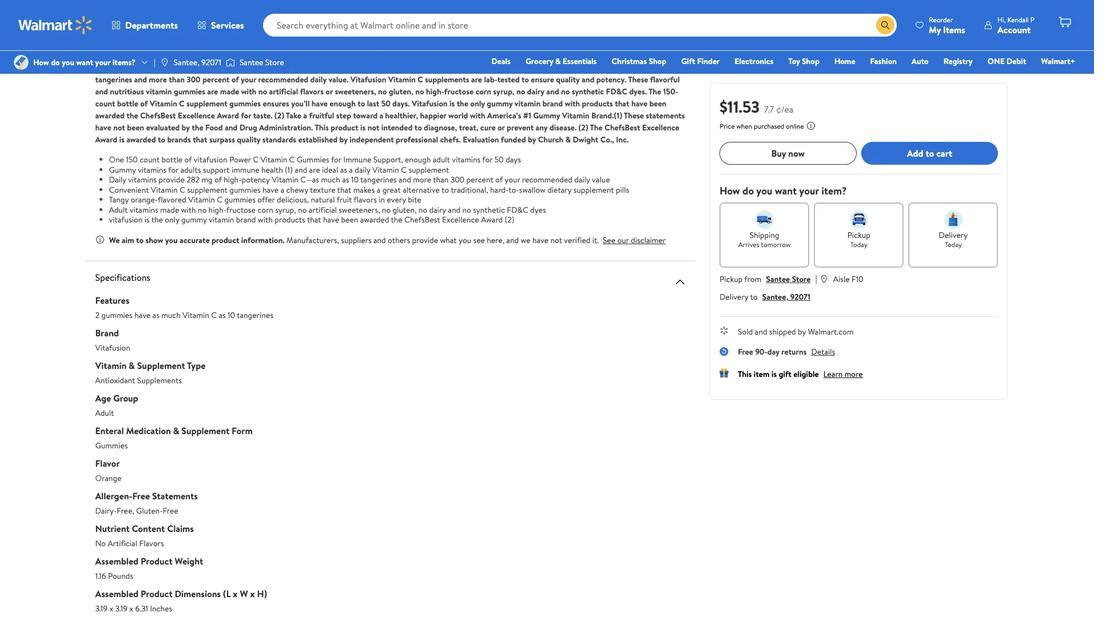 Task type: describe. For each thing, give the bounding box(es) containing it.
that left makes in the top of the page
[[337, 184, 352, 195]]

0 vertical spatial provides
[[574, 38, 604, 49]]

 image for santee, 92071
[[160, 58, 169, 67]]

last
[[367, 98, 380, 109]]

kendall
[[1008, 15, 1029, 24]]

the up show
[[151, 214, 163, 225]]

supplement down adults
[[187, 184, 228, 195]]

healthier,
[[385, 110, 418, 121]]

no down grocery & essentials
[[561, 86, 570, 97]]

0 horizontal spatial the
[[590, 122, 603, 133]]

vitamin up days.
[[388, 74, 416, 85]]

0 horizontal spatial vitafusion
[[109, 214, 143, 225]]

as inside "vitafusion power c vitamin c gummies are an excellent source of vitamin c for immune support (1). each delicious three-gummy serving provides a great-tasting and convenient alternative to traditional, hard-to-swallow vitamin pills. vitafusion believes that taste and nutrition can be fused together, ensuring that taking your dietary supplements is an easy and delicious part of your day. each serving of these gummy vitamin c supplements provides 282 mg of high-potency vitamin c—as much as 10 tangerines and more than 300 percent of your recommended daily value. vitafusion vitamin c supplements are lab-tested to ensure quality and potency. these flavorful and nutritious vitamin gummies are made with no artificial flavors or sweeteners, no gluten, no high-fructose corn syrup, no dairy and no synthetic fd&c dyes. the 150- count bottle of vitamin c supplement gummies ensures you'll have enough to last 50 days. vitafusion is the only gummy vitamin brand with products that have been awarded the chefsbest excellence award for taste. (2) take a fruitful step toward a healthier, happier world with america's #1 gummy vitamin brand.(1) these statements have not been evaluated by the food and drug administration. this product is not intended to diagnose, treat, cure or prevent any disease. (2) the chefsbest excellence award is awarded to brands that surpass quality standards established by independent professional chefs. evaluation funded by church & dwight co., inc."
[[658, 62, 666, 73]]

the down nutritious
[[127, 110, 138, 121]]

type
[[187, 359, 206, 372]]

flavored
[[158, 194, 186, 205]]

1 vertical spatial excellence
[[642, 122, 680, 133]]

vitamin up #1
[[515, 98, 541, 109]]

for up drug
[[241, 110, 251, 121]]

1 vertical spatial supplement
[[182, 424, 230, 437]]

with up taste.
[[241, 86, 257, 97]]

professional
[[396, 134, 438, 145]]

gluten, inside "vitafusion power c vitamin c gummies are an excellent source of vitamin c for immune support (1). each delicious three-gummy serving provides a great-tasting and convenient alternative to traditional, hard-to-swallow vitamin pills. vitafusion believes that taste and nutrition can be fused together, ensuring that taking your dietary supplements is an easy and delicious part of your day. each serving of these gummy vitamin c supplements provides 282 mg of high-potency vitamin c—as much as 10 tangerines and more than 300 percent of your recommended daily value. vitafusion vitamin c supplements are lab-tested to ensure quality and potency. these flavorful and nutritious vitamin gummies are made with no artificial flavors or sweeteners, no gluten, no high-fructose corn syrup, no dairy and no synthetic fd&c dyes. the 150- count bottle of vitamin c supplement gummies ensures you'll have enough to last 50 days. vitafusion is the only gummy vitamin brand with products that have been awarded the chefsbest excellence award for taste. (2) take a fruitful step toward a healthier, happier world with america's #1 gummy vitamin brand.(1) these statements have not been evaluated by the food and drug administration. this product is not intended to diagnose, treat, cure or prevent any disease. (2) the chefsbest excellence award is awarded to brands that surpass quality standards established by independent professional chefs. evaluation funded by church & dwight co., inc."
[[389, 86, 414, 97]]

support inside "vitafusion power c vitamin c gummies are an excellent source of vitamin c for immune support (1). each delicious three-gummy serving provides a great-tasting and convenient alternative to traditional, hard-to-swallow vitamin pills. vitafusion believes that taste and nutrition can be fused together, ensuring that taking your dietary supplements is an easy and delicious part of your day. each serving of these gummy vitamin c supplements provides 282 mg of high-potency vitamin c—as much as 10 tangerines and more than 300 percent of your recommended daily value. vitafusion vitamin c supplements are lab-tested to ensure quality and potency. these flavorful and nutritious vitamin gummies are made with no artificial flavors or sweeteners, no gluten, no high-fructose corn syrup, no dairy and no synthetic fd&c dyes. the 150- count bottle of vitamin c supplement gummies ensures you'll have enough to last 50 days. vitafusion is the only gummy vitamin brand with products that have been awarded the chefsbest excellence award for taste. (2) take a fruitful step toward a healthier, happier world with america's #1 gummy vitamin brand.(1) these statements have not been evaluated by the food and drug administration. this product is not intended to diagnose, treat, cure or prevent any disease. (2) the chefsbest excellence award is awarded to brands that surpass quality standards established by independent professional chefs. evaluation funded by church & dwight co., inc."
[[405, 38, 432, 49]]

group
[[113, 392, 138, 404]]

no down chewy
[[298, 204, 307, 215]]

bite
[[408, 194, 422, 205]]

1 vertical spatial product
[[141, 555, 173, 567]]

you down walmart image
[[62, 57, 74, 68]]

much inside features 2 gummies have as much vitamin c as 10 tangerines brand vitafusion vitamin & supplement type antioxidant supplements age group adult enteral medication & supplement form gummies flavor orange allergen-free statements dairy-free, gluten-free nutrient content claims no artificial flavors assembled product weight 1.16 pounds assembled product dimensions (l x w x h) 3.19 x 3.19 x 6.31 inches
[[161, 309, 181, 321]]

a left great
[[377, 184, 381, 195]]

artificial
[[108, 538, 137, 549]]

1 vertical spatial or
[[498, 122, 505, 133]]

0 vertical spatial |
[[154, 57, 156, 68]]

pickup for pickup today
[[848, 229, 871, 241]]

one 150 count bottle of vitafusion power c vitamin c gummies for immune support, enough adult vitamins for 50 days gummy vitamins for adults support immune health (1) and are ideal as a daily vitamin c supplement daily vitamins provide 282 mg of high-potency vitamin c—as much as 10 tangerines and more than 300 percent of your recommended daily value convenient vitamin c supplement gummies have a chewy texture that makes a great alternative to traditional, hard-to-swallow dietary supplement pills tangy orange-flavored vitamin c gummies offer delicious, natural fruit flavors in every bite adult vitamins made with no high-fructose corn syrup, no artificial sweeteners, no gluten, no dairy and no synthetic fd&c dyes​ vitafusion is the only gummy vitamin brand with products that have been awarded the chefsbest excellence award (2)
[[109, 154, 629, 225]]

0 vertical spatial serving
[[547, 38, 573, 49]]

gummies inside one 150 count bottle of vitafusion power c vitamin c gummies for immune support, enough adult vitamins for 50 days gummy vitamins for adults support immune health (1) and are ideal as a daily vitamin c supplement daily vitamins provide 282 mg of high-potency vitamin c—as much as 10 tangerines and more than 300 percent of your recommended daily value convenient vitamin c supplement gummies have a chewy texture that makes a great alternative to traditional, hard-to-swallow dietary supplement pills tangy orange-flavored vitamin c gummies offer delicious, natural fruit flavors in every bite adult vitamins made with no high-fructose corn syrup, no artificial sweeteners, no gluten, no dairy and no synthetic fd&c dyes​ vitafusion is the only gummy vitamin brand with products that have been awarded the chefsbest excellence award (2)
[[297, 154, 329, 165]]

natural
[[311, 194, 335, 205]]

immune inside "vitafusion power c vitamin c gummies are an excellent source of vitamin c for immune support (1). each delicious three-gummy serving provides a great-tasting and convenient alternative to traditional, hard-to-swallow vitamin pills. vitafusion believes that taste and nutrition can be fused together, ensuring that taking your dietary supplements is an easy and delicious part of your day. each serving of these gummy vitamin c supplements provides 282 mg of high-potency vitamin c—as much as 10 tangerines and more than 300 percent of your recommended daily value. vitafusion vitamin c supplements are lab-tested to ensure quality and potency. these flavorful and nutritious vitamin gummies are made with no artificial flavors or sweeteners, no gluten, no high-fructose corn syrup, no dairy and no synthetic fd&c dyes. the 150- count bottle of vitamin c supplement gummies ensures you'll have enough to last 50 days. vitafusion is the only gummy vitamin brand with products that have been awarded the chefsbest excellence award for taste. (2) take a fruitful step toward a healthier, happier world with america's #1 gummy vitamin brand.(1) these statements have not been evaluated by the food and drug administration. this product is not intended to diagnose, treat, cure or prevent any disease. (2) the chefsbest excellence award is awarded to brands that surpass quality standards established by independent professional chefs. evaluation funded by church & dwight co., inc."
[[375, 38, 403, 49]]

intent image for shipping image
[[756, 211, 774, 229]]

immune
[[343, 154, 372, 165]]

of down together,
[[529, 62, 537, 73]]

that left taking on the right top
[[592, 50, 607, 61]]

that left taste
[[396, 50, 411, 61]]

1 horizontal spatial daily
[[355, 164, 371, 175]]

0 vertical spatial santee
[[240, 57, 263, 68]]

product inside "vitafusion power c vitamin c gummies are an excellent source of vitamin c for immune support (1). each delicious three-gummy serving provides a great-tasting and convenient alternative to traditional, hard-to-swallow vitamin pills. vitafusion believes that taste and nutrition can be fused together, ensuring that taking your dietary supplements is an easy and delicious part of your day. each serving of these gummy vitamin c supplements provides 282 mg of high-potency vitamin c—as much as 10 tangerines and more than 300 percent of your recommended daily value. vitafusion vitamin c supplements are lab-tested to ensure quality and potency. these flavorful and nutritious vitamin gummies are made with no artificial flavors or sweeteners, no gluten, no high-fructose corn syrup, no dairy and no synthetic fd&c dyes. the 150- count bottle of vitamin c supplement gummies ensures you'll have enough to last 50 days. vitafusion is the only gummy vitamin brand with products that have been awarded the chefsbest excellence award for taste. (2) take a fruitful step toward a healthier, happier world with america's #1 gummy vitamin brand.(1) these statements have not been evaluated by the food and drug administration. this product is not intended to diagnose, treat, cure or prevent any disease. (2) the chefsbest excellence award is awarded to brands that surpass quality standards established by independent professional chefs. evaluation funded by church & dwight co., inc."
[[331, 122, 359, 133]]

have down dyes.
[[632, 98, 648, 109]]

swallow inside one 150 count bottle of vitafusion power c vitamin c gummies for immune support, enough adult vitamins for 50 days gummy vitamins for adults support immune health (1) and are ideal as a daily vitamin c supplement daily vitamins provide 282 mg of high-potency vitamin c—as much as 10 tangerines and more than 300 percent of your recommended daily value convenient vitamin c supplement gummies have a chewy texture that makes a great alternative to traditional, hard-to-swallow dietary supplement pills tangy orange-flavored vitamin c gummies offer delicious, natural fruit flavors in every bite adult vitamins made with no high-fructose corn syrup, no artificial sweeteners, no gluten, no dairy and no synthetic fd&c dyes​ vitafusion is the only gummy vitamin brand with products that have been awarded the chefsbest excellence award (2)
[[519, 184, 546, 195]]

to down from on the right top of page
[[751, 291, 758, 303]]

you'll
[[291, 98, 310, 109]]

power inside one 150 count bottle of vitafusion power c vitamin c gummies for immune support, enough adult vitamins for 50 days gummy vitamins for adults support immune health (1) and are ideal as a daily vitamin c supplement daily vitamins provide 282 mg of high-potency vitamin c—as much as 10 tangerines and more than 300 percent of your recommended daily value convenient vitamin c supplement gummies have a chewy texture that makes a great alternative to traditional, hard-to-swallow dietary supplement pills tangy orange-flavored vitamin c gummies offer delicious, natural fruit flavors in every bite adult vitamins made with no high-fructose corn syrup, no artificial sweeteners, no gluten, no dairy and no synthetic fd&c dyes​ vitafusion is the only gummy vitamin brand with products that have been awarded the chefsbest excellence award (2)
[[229, 154, 251, 165]]

services
[[211, 19, 244, 31]]

disease.
[[550, 122, 577, 133]]

1 vertical spatial an
[[149, 62, 157, 73]]

flavors inside one 150 count bottle of vitafusion power c vitamin c gummies for immune support, enough adult vitamins for 50 days gummy vitamins for adults support immune health (1) and are ideal as a daily vitamin c supplement daily vitamins provide 282 mg of high-potency vitamin c—as much as 10 tangerines and more than 300 percent of your recommended daily value convenient vitamin c supplement gummies have a chewy texture that makes a great alternative to traditional, hard-to-swallow dietary supplement pills tangy orange-flavored vitamin c gummies offer delicious, natural fruit flavors in every bite adult vitamins made with no high-fructose corn syrup, no artificial sweeteners, no gluten, no dairy and no synthetic fd&c dyes​ vitafusion is the only gummy vitamin brand with products that have been awarded the chefsbest excellence award (2)
[[354, 194, 377, 205]]

artificial inside one 150 count bottle of vitafusion power c vitamin c gummies for immune support, enough adult vitamins for 50 days gummy vitamins for adults support immune health (1) and are ideal as a daily vitamin c supplement daily vitamins provide 282 mg of high-potency vitamin c—as much as 10 tangerines and more than 300 percent of your recommended daily value convenient vitamin c supplement gummies have a chewy texture that makes a great alternative to traditional, hard-to-swallow dietary supplement pills tangy orange-flavored vitamin c gummies offer delicious, natural fruit flavors in every bite adult vitamins made with no high-fructose corn syrup, no artificial sweeteners, no gluten, no dairy and no synthetic fd&c dyes​ vitafusion is the only gummy vitamin brand with products that have been awarded the chefsbest excellence award (2)
[[309, 204, 337, 215]]

to down evaluated
[[158, 134, 165, 145]]

medication
[[126, 424, 171, 437]]

is right items?
[[142, 62, 147, 73]]

0 vertical spatial product
[[95, 13, 127, 26]]

learn
[[824, 368, 843, 380]]

how for how do you want your item?
[[720, 184, 740, 198]]

tangerines inside "vitafusion power c vitamin c gummies are an excellent source of vitamin c for immune support (1). each delicious three-gummy serving provides a great-tasting and convenient alternative to traditional, hard-to-swallow vitamin pills. vitafusion believes that taste and nutrition can be fused together, ensuring that taking your dietary supplements is an easy and delicious part of your day. each serving of these gummy vitamin c supplements provides 282 mg of high-potency vitamin c—as much as 10 tangerines and more than 300 percent of your recommended daily value. vitafusion vitamin c supplements are lab-tested to ensure quality and potency. these flavorful and nutritious vitamin gummies are made with no artificial flavors or sweeteners, no gluten, no high-fructose corn syrup, no dairy and no synthetic fd&c dyes. the 150- count bottle of vitamin c supplement gummies ensures you'll have enough to last 50 days. vitafusion is the only gummy vitamin brand with products that have been awarded the chefsbest excellence award for taste. (2) take a fruitful step toward a healthier, happier world with america's #1 gummy vitamin brand.(1) these statements have not been evaluated by the food and drug administration. this product is not intended to diagnose, treat, cure or prevent any disease. (2) the chefsbest excellence award is awarded to brands that surpass quality standards established by independent professional chefs. evaluation funded by church & dwight co., inc."
[[95, 74, 132, 85]]

1 3.19 from the left
[[95, 603, 108, 614]]

adult inside one 150 count bottle of vitafusion power c vitamin c gummies for immune support, enough adult vitamins for 50 days gummy vitamins for adults support immune health (1) and are ideal as a daily vitamin c supplement daily vitamins provide 282 mg of high-potency vitamin c—as much as 10 tangerines and more than 300 percent of your recommended daily value convenient vitamin c supplement gummies have a chewy texture that makes a great alternative to traditional, hard-to-swallow dietary supplement pills tangy orange-flavored vitamin c gummies offer delicious, natural fruit flavors in every bite adult vitamins made with no high-fructose corn syrup, no artificial sweeteners, no gluten, no dairy and no synthetic fd&c dyes​ vitafusion is the only gummy vitamin brand with products that have been awarded the chefsbest excellence award (2)
[[109, 204, 128, 215]]

gummies left the delicious,
[[230, 184, 261, 195]]

alternative inside one 150 count bottle of vitafusion power c vitamin c gummies for immune support, enough adult vitamins for 50 days gummy vitamins for adults support immune health (1) and are ideal as a daily vitamin c supplement daily vitamins provide 282 mg of high-potency vitamin c—as much as 10 tangerines and more than 300 percent of your recommended daily value convenient vitamin c supplement gummies have a chewy texture that makes a great alternative to traditional, hard-to-swallow dietary supplement pills tangy orange-flavored vitamin c gummies offer delicious, natural fruit flavors in every bite adult vitamins made with no high-fructose corn syrup, no artificial sweeteners, no gluten, no dairy and no synthetic fd&c dyes​ vitafusion is the only gummy vitamin brand with products that have been awarded the chefsbest excellence award (2)
[[403, 184, 440, 195]]

cart contains 0 items total amount $0.00 image
[[1059, 15, 1072, 29]]

0 horizontal spatial delicious
[[191, 62, 221, 73]]

one
[[109, 154, 124, 165]]

adult
[[433, 154, 450, 165]]

details button
[[812, 346, 836, 358]]

excellence inside one 150 count bottle of vitafusion power c vitamin c gummies for immune support, enough adult vitamins for 50 days gummy vitamins for adults support immune health (1) and are ideal as a daily vitamin c supplement daily vitamins provide 282 mg of high-potency vitamin c—as much as 10 tangerines and more than 300 percent of your recommended daily value convenient vitamin c supplement gummies have a chewy texture that makes a great alternative to traditional, hard-to-swallow dietary supplement pills tangy orange-flavored vitamin c gummies offer delicious, natural fruit flavors in every bite adult vitamins made with no high-fructose corn syrup, no artificial sweeteners, no gluten, no dairy and no synthetic fd&c dyes​ vitafusion is the only gummy vitamin brand with products that have been awarded the chefsbest excellence award (2)
[[442, 214, 479, 225]]

gummies left "offer"
[[225, 194, 256, 205]]

you left see
[[459, 234, 472, 246]]

drug
[[240, 122, 257, 133]]

1 horizontal spatial free
[[163, 505, 178, 516]]

vitamin up antioxidant
[[95, 359, 127, 372]]

delicious,
[[277, 194, 309, 205]]

support,
[[373, 154, 403, 165]]

pills.
[[311, 50, 327, 61]]

0 vertical spatial santee,
[[174, 57, 200, 68]]

10 inside features 2 gummies have as much vitamin c as 10 tangerines brand vitafusion vitamin & supplement type antioxidant supplements age group adult enteral medication & supplement form gummies flavor orange allergen-free statements dairy-free, gluten-free nutrient content claims no artificial flavors assembled product weight 1.16 pounds assembled product dimensions (l x w x h) 3.19 x 3.19 x 6.31 inches
[[228, 309, 235, 321]]

vitafusion down the these at left top
[[351, 74, 386, 85]]

to up professional
[[415, 122, 422, 133]]

vitamins up orange-
[[128, 174, 157, 185]]

details
[[129, 13, 155, 26]]

with down "offer"
[[258, 214, 273, 225]]

tested
[[498, 74, 520, 85]]

flavors inside "vitafusion power c vitamin c gummies are an excellent source of vitamin c for immune support (1). each delicious three-gummy serving provides a great-tasting and convenient alternative to traditional, hard-to-swallow vitamin pills. vitafusion believes that taste and nutrition can be fused together, ensuring that taking your dietary supplements is an easy and delicious part of your day. each serving of these gummy vitamin c supplements provides 282 mg of high-potency vitamin c—as much as 10 tangerines and more than 300 percent of your recommended daily value. vitafusion vitamin c supplements are lab-tested to ensure quality and potency. these flavorful and nutritious vitamin gummies are made with no artificial flavors or sweeteners, no gluten, no high-fructose corn syrup, no dairy and no synthetic fd&c dyes. the 150- count bottle of vitamin c supplement gummies ensures you'll have enough to last 50 days. vitafusion is the only gummy vitamin brand with products that have been awarded the chefsbest excellence award for taste. (2) take a fruitful step toward a healthier, happier world with america's #1 gummy vitamin brand.(1) these statements have not been evaluated by the food and drug administration. this product is not intended to diagnose, treat, cure or prevent any disease. (2) the chefsbest excellence award is awarded to brands that surpass quality standards established by independent professional chefs. evaluation funded by church & dwight co., inc."
[[300, 86, 324, 97]]

syrup, inside "vitafusion power c vitamin c gummies are an excellent source of vitamin c for immune support (1). each delicious three-gummy serving provides a great-tasting and convenient alternative to traditional, hard-to-swallow vitamin pills. vitafusion believes that taste and nutrition can be fused together, ensuring that taking your dietary supplements is an easy and delicious part of your day. each serving of these gummy vitamin c supplements provides 282 mg of high-potency vitamin c—as much as 10 tangerines and more than 300 percent of your recommended daily value. vitafusion vitamin c supplements are lab-tested to ensure quality and potency. these flavorful and nutritious vitamin gummies are made with no artificial flavors or sweeteners, no gluten, no high-fructose corn syrup, no dairy and no synthetic fd&c dyes. the 150- count bottle of vitamin c supplement gummies ensures you'll have enough to last 50 days. vitafusion is the only gummy vitamin brand with products that have been awarded the chefsbest excellence award for taste. (2) take a fruitful step toward a healthier, happier world with america's #1 gummy vitamin brand.(1) these statements have not been evaluated by the food and drug administration. this product is not intended to diagnose, treat, cure or prevent any disease. (2) the chefsbest excellence award is awarded to brands that surpass quality standards established by independent professional chefs. evaluation funded by church & dwight co., inc."
[[493, 86, 515, 97]]

and down ensure
[[547, 86, 559, 97]]

gifting made easy image
[[720, 368, 729, 378]]

buy
[[772, 147, 786, 160]]

1 vertical spatial product
[[212, 234, 239, 246]]

1 horizontal spatial provide
[[412, 234, 438, 246]]

verified
[[564, 234, 591, 246]]

no up the happier
[[415, 86, 424, 97]]

that down the food
[[193, 134, 207, 145]]

the down every
[[391, 214, 403, 225]]

is down 'toward'
[[360, 122, 366, 133]]

0 vertical spatial the
[[649, 86, 662, 97]]

of up value. in the left of the page
[[328, 62, 336, 73]]

50 inside one 150 count bottle of vitafusion power c vitamin c gummies for immune support, enough adult vitamins for 50 days gummy vitamins for adults support immune health (1) and are ideal as a daily vitamin c supplement daily vitamins provide 282 mg of high-potency vitamin c—as much as 10 tangerines and more than 300 percent of your recommended daily value convenient vitamin c supplement gummies have a chewy texture that makes a great alternative to traditional, hard-to-swallow dietary supplement pills tangy orange-flavored vitamin c gummies offer delicious, natural fruit flavors in every bite adult vitamins made with no high-fructose corn syrup, no artificial sweeteners, no gluten, no dairy and no synthetic fd&c dyes​ vitafusion is the only gummy vitamin brand with products that have been awarded the chefsbest excellence award (2)
[[495, 154, 504, 165]]

and down essentials
[[582, 74, 595, 85]]

toy shop
[[789, 56, 820, 67]]

pickup for pickup from santee store |
[[720, 274, 743, 285]]

1 horizontal spatial this
[[738, 368, 752, 380]]

vitafusion up the these at left top
[[329, 50, 365, 61]]

& right medication
[[173, 424, 179, 437]]

the up world
[[457, 98, 469, 109]]

of down nutritious
[[140, 98, 148, 109]]

(2) inside one 150 count bottle of vitafusion power c vitamin c gummies for immune support, enough adult vitamins for 50 days gummy vitamins for adults support immune health (1) and are ideal as a daily vitamin c supplement daily vitamins provide 282 mg of high-potency vitamin c—as much as 10 tangerines and more than 300 percent of your recommended daily value convenient vitamin c supplement gummies have a chewy texture that makes a great alternative to traditional, hard-to-swallow dietary supplement pills tangy orange-flavored vitamin c gummies offer delicious, natural fruit flavors in every bite adult vitamins made with no high-fructose corn syrup, no artificial sweeteners, no gluten, no dairy and no synthetic fd&c dyes​ vitafusion is the only gummy vitamin brand with products that have been awarded the chefsbest excellence award (2)
[[505, 214, 515, 225]]

made inside "vitafusion power c vitamin c gummies are an excellent source of vitamin c for immune support (1). each delicious three-gummy serving provides a great-tasting and convenient alternative to traditional, hard-to-swallow vitamin pills. vitafusion believes that taste and nutrition can be fused together, ensuring that taking your dietary supplements is an easy and delicious part of your day. each serving of these gummy vitamin c supplements provides 282 mg of high-potency vitamin c—as much as 10 tangerines and more than 300 percent of your recommended daily value. vitafusion vitamin c supplements are lab-tested to ensure quality and potency. these flavorful and nutritious vitamin gummies are made with no artificial flavors or sweeteners, no gluten, no high-fructose corn syrup, no dairy and no synthetic fd&c dyes. the 150- count bottle of vitamin c supplement gummies ensures you'll have enough to last 50 days. vitafusion is the only gummy vitamin brand with products that have been awarded the chefsbest excellence award for taste. (2) take a fruitful step toward a healthier, happier world with america's #1 gummy vitamin brand.(1) these statements have not been evaluated by the food and drug administration. this product is not intended to diagnose, treat, cure or prevent any disease. (2) the chefsbest excellence award is awarded to brands that surpass quality standards established by independent professional chefs. evaluation funded by church & dwight co., inc."
[[220, 86, 239, 97]]

hard- inside one 150 count bottle of vitafusion power c vitamin c gummies for immune support, enough adult vitamins for 50 days gummy vitamins for adults support immune health (1) and are ideal as a daily vitamin c supplement daily vitamins provide 282 mg of high-potency vitamin c—as much as 10 tangerines and more than 300 percent of your recommended daily value convenient vitamin c supplement gummies have a chewy texture that makes a great alternative to traditional, hard-to-swallow dietary supplement pills tangy orange-flavored vitamin c gummies offer delicious, natural fruit flavors in every bite adult vitamins made with no high-fructose corn syrup, no artificial sweeteners, no gluten, no dairy and no synthetic fd&c dyes​ vitafusion is the only gummy vitamin brand with products that have been awarded the chefsbest excellence award (2)
[[490, 184, 509, 195]]

and right the tasting
[[660, 38, 672, 49]]

to- inside one 150 count bottle of vitafusion power c vitamin c gummies for immune support, enough adult vitamins for 50 days gummy vitamins for adults support immune health (1) and are ideal as a daily vitamin c supplement daily vitamins provide 282 mg of high-potency vitamin c—as much as 10 tangerines and more than 300 percent of your recommended daily value convenient vitamin c supplement gummies have a chewy texture that makes a great alternative to traditional, hard-to-swallow dietary supplement pills tangy orange-flavored vitamin c gummies offer delicious, natural fruit flavors in every bite adult vitamins made with no high-fructose corn syrup, no artificial sweeteners, no gluten, no dairy and no synthetic fd&c dyes​ vitafusion is the only gummy vitamin brand with products that have been awarded the chefsbest excellence award (2)
[[509, 184, 519, 195]]

a left great-
[[606, 38, 610, 49]]

supplement left the pills
[[574, 184, 614, 195]]

of right "part"
[[240, 62, 247, 73]]

your left day.
[[249, 62, 265, 73]]

by up brands
[[182, 122, 190, 133]]

specifications image
[[674, 275, 687, 289]]

gummy inside "vitafusion power c vitamin c gummies are an excellent source of vitamin c for immune support (1). each delicious three-gummy serving provides a great-tasting and convenient alternative to traditional, hard-to-swallow vitamin pills. vitafusion believes that taste and nutrition can be fused together, ensuring that taking your dietary supplements is an easy and delicious part of your day. each serving of these gummy vitamin c supplements provides 282 mg of high-potency vitamin c—as much as 10 tangerines and more than 300 percent of your recommended daily value. vitafusion vitamin c supplements are lab-tested to ensure quality and potency. these flavorful and nutritious vitamin gummies are made with no artificial flavors or sweeteners, no gluten, no high-fructose corn syrup, no dairy and no synthetic fd&c dyes. the 150- count bottle of vitamin c supplement gummies ensures you'll have enough to last 50 days. vitafusion is the only gummy vitamin brand with products that have been awarded the chefsbest excellence award for taste. (2) take a fruitful step toward a healthier, happier world with america's #1 gummy vitamin brand.(1) these statements have not been evaluated by the food and drug administration. this product is not intended to diagnose, treat, cure or prevent any disease. (2) the chefsbest excellence award is awarded to brands that surpass quality standards established by independent professional chefs. evaluation funded by church & dwight co., inc."
[[533, 110, 560, 121]]

tangy
[[109, 194, 129, 205]]

0 vertical spatial quality
[[556, 74, 580, 85]]

10 inside "vitafusion power c vitamin c gummies are an excellent source of vitamin c for immune support (1). each delicious three-gummy serving provides a great-tasting and convenient alternative to traditional, hard-to-swallow vitamin pills. vitafusion believes that taste and nutrition can be fused together, ensuring that taking your dietary supplements is an easy and delicious part of your day. each serving of these gummy vitamin c supplements provides 282 mg of high-potency vitamin c—as much as 10 tangerines and more than 300 percent of your recommended daily value. vitafusion vitamin c supplements are lab-tested to ensure quality and potency. these flavorful and nutritious vitamin gummies are made with no artificial flavors or sweeteners, no gluten, no high-fructose corn syrup, no dairy and no synthetic fd&c dyes. the 150- count bottle of vitamin c supplement gummies ensures you'll have enough to last 50 days. vitafusion is the only gummy vitamin brand with products that have been awarded the chefsbest excellence award for taste. (2) take a fruitful step toward a healthier, happier world with america's #1 gummy vitamin brand.(1) these statements have not been evaluated by the food and drug administration. this product is not intended to diagnose, treat, cure or prevent any disease. (2) the chefsbest excellence award is awarded to brands that surpass quality standards established by independent professional chefs. evaluation funded by church & dwight co., inc."
[[667, 62, 675, 73]]

hi, kendall p account
[[998, 15, 1035, 36]]

2 horizontal spatial been
[[650, 98, 667, 109]]

store inside pickup from santee store |
[[792, 274, 811, 285]]

your left items?
[[95, 57, 111, 68]]

sweeteners, inside "vitafusion power c vitamin c gummies are an excellent source of vitamin c for immune support (1). each delicious three-gummy serving provides a great-tasting and convenient alternative to traditional, hard-to-swallow vitamin pills. vitafusion believes that taste and nutrition can be fused together, ensuring that taking your dietary supplements is an easy and delicious part of your day. each serving of these gummy vitamin c supplements provides 282 mg of high-potency vitamin c—as much as 10 tangerines and more than 300 percent of your recommended daily value. vitafusion vitamin c supplements are lab-tested to ensure quality and potency. these flavorful and nutritious vitamin gummies are made with no artificial flavors or sweeteners, no gluten, no high-fructose corn syrup, no dairy and no synthetic fd&c dyes. the 150- count bottle of vitamin c supplement gummies ensures you'll have enough to last 50 days. vitafusion is the only gummy vitamin brand with products that have been awarded the chefsbest excellence award for taste. (2) take a fruitful step toward a healthier, happier world with america's #1 gummy vitamin brand.(1) these statements have not been evaluated by the food and drug administration. this product is not intended to diagnose, treat, cure or prevent any disease. (2) the chefsbest excellence award is awarded to brands that surpass quality standards established by independent professional chefs. evaluation funded by church & dwight co., inc."
[[335, 86, 376, 97]]

for down evaluation
[[483, 154, 493, 165]]

vitamin inside one 150 count bottle of vitafusion power c vitamin c gummies for immune support, enough adult vitamins for 50 days gummy vitamins for adults support immune health (1) and are ideal as a daily vitamin c supplement daily vitamins provide 282 mg of high-potency vitamin c—as much as 10 tangerines and more than 300 percent of your recommended daily value convenient vitamin c supplement gummies have a chewy texture that makes a great alternative to traditional, hard-to-swallow dietary supplement pills tangy orange-flavored vitamin c gummies offer delicious, natural fruit flavors in every bite adult vitamins made with no high-fructose corn syrup, no artificial sweeteners, no gluten, no dairy and no synthetic fd&c dyes​ vitafusion is the only gummy vitamin brand with products that have been awarded the chefsbest excellence award (2)
[[209, 214, 234, 225]]

toward
[[353, 110, 378, 121]]

mg inside one 150 count bottle of vitafusion power c vitamin c gummies for immune support, enough adult vitamins for 50 days gummy vitamins for adults support immune health (1) and are ideal as a daily vitamin c supplement daily vitamins provide 282 mg of high-potency vitamin c—as much as 10 tangerines and more than 300 percent of your recommended daily value convenient vitamin c supplement gummies have a chewy texture that makes a great alternative to traditional, hard-to-swallow dietary supplement pills tangy orange-flavored vitamin c gummies offer delicious, natural fruit flavors in every bite adult vitamins made with no high-fructose corn syrup, no artificial sweeteners, no gluten, no dairy and no synthetic fd&c dyes​ vitafusion is the only gummy vitamin brand with products that have been awarded the chefsbest excellence award (2)
[[202, 174, 213, 185]]

surpass
[[209, 134, 235, 145]]

vitafusion inside features 2 gummies have as much vitamin c as 10 tangerines brand vitafusion vitamin & supplement type antioxidant supplements age group adult enteral medication & supplement form gummies flavor orange allergen-free statements dairy-free, gluten-free nutrient content claims no artificial flavors assembled product weight 1.16 pounds assembled product dimensions (l x w x h) 3.19 x 3.19 x 6.31 inches
[[95, 342, 130, 353]]

dairy inside one 150 count bottle of vitafusion power c vitamin c gummies for immune support, enough adult vitamins for 50 days gummy vitamins for adults support immune health (1) and are ideal as a daily vitamin c supplement daily vitamins provide 282 mg of high-potency vitamin c—as much as 10 tangerines and more than 300 percent of your recommended daily value convenient vitamin c supplement gummies have a chewy texture that makes a great alternative to traditional, hard-to-swallow dietary supplement pills tangy orange-flavored vitamin c gummies offer delicious, natural fruit flavors in every bite adult vitamins made with no high-fructose corn syrup, no artificial sweeteners, no gluten, no dairy and no synthetic fd&c dyes​ vitafusion is the only gummy vitamin brand with products that have been awarded the chefsbest excellence award (2)
[[429, 204, 446, 215]]

add to cart
[[908, 147, 953, 160]]

intended
[[382, 122, 413, 133]]

gummies down santee, 92071
[[174, 86, 205, 97]]

2 horizontal spatial free
[[738, 346, 754, 358]]

lab-
[[484, 74, 498, 85]]

inc.
[[616, 134, 629, 145]]

is up world
[[450, 98, 455, 109]]

& up antioxidant
[[129, 359, 135, 372]]

10 inside one 150 count bottle of vitafusion power c vitamin c gummies for immune support, enough adult vitamins for 50 days gummy vitamins for adults support immune health (1) and are ideal as a daily vitamin c supplement daily vitamins provide 282 mg of high-potency vitamin c—as much as 10 tangerines and more than 300 percent of your recommended daily value convenient vitamin c supplement gummies have a chewy texture that makes a great alternative to traditional, hard-to-swallow dietary supplement pills tangy orange-flavored vitamin c gummies offer delicious, natural fruit flavors in every bite adult vitamins made with no high-fructose corn syrup, no artificial sweeteners, no gluten, no dairy and no synthetic fd&c dyes​ vitafusion is the only gummy vitamin brand with products that have been awarded the chefsbest excellence award (2)
[[351, 174, 359, 185]]

awarded inside one 150 count bottle of vitafusion power c vitamin c gummies for immune support, enough adult vitamins for 50 days gummy vitamins for adults support immune health (1) and are ideal as a daily vitamin c supplement daily vitamins provide 282 mg of high-potency vitamin c—as much as 10 tangerines and more than 300 percent of your recommended daily value convenient vitamin c supplement gummies have a chewy texture that makes a great alternative to traditional, hard-to-swallow dietary supplement pills tangy orange-flavored vitamin c gummies offer delicious, natural fruit flavors in every bite adult vitamins made with no high-fructose corn syrup, no artificial sweeteners, no gluten, no dairy and no synthetic fd&c dyes​ vitafusion is the only gummy vitamin brand with products that have been awarded the chefsbest excellence award (2)
[[360, 214, 389, 225]]

and up nutritious
[[134, 74, 147, 85]]

gummy up america's
[[487, 98, 513, 109]]

1 vertical spatial award
[[95, 134, 117, 145]]

pickup from santee store |
[[720, 272, 818, 285]]

0 vertical spatial award
[[217, 110, 239, 121]]

0 horizontal spatial (2)
[[275, 110, 284, 121]]

0 vertical spatial or
[[326, 86, 333, 97]]

products inside "vitafusion power c vitamin c gummies are an excellent source of vitamin c for immune support (1). each delicious three-gummy serving provides a great-tasting and convenient alternative to traditional, hard-to-swallow vitamin pills. vitafusion believes that taste and nutrition can be fused together, ensuring that taking your dietary supplements is an easy and delicious part of your day. each serving of these gummy vitamin c supplements provides 282 mg of high-potency vitamin c—as much as 10 tangerines and more than 300 percent of your recommended daily value. vitafusion vitamin c supplements are lab-tested to ensure quality and potency. these flavorful and nutritious vitamin gummies are made with no artificial flavors or sweeteners, no gluten, no high-fructose corn syrup, no dairy and no synthetic fd&c dyes. the 150- count bottle of vitamin c supplement gummies ensures you'll have enough to last 50 days. vitafusion is the only gummy vitamin brand with products that have been awarded the chefsbest excellence award for taste. (2) take a fruitful step toward a healthier, happier world with america's #1 gummy vitamin brand.(1) these statements have not been evaluated by the food and drug administration. this product is not intended to diagnose, treat, cure or prevent any disease. (2) the chefsbest excellence award is awarded to brands that surpass quality standards established by independent professional chefs. evaluation funded by church & dwight co., inc."
[[582, 98, 613, 109]]

c—as inside "vitafusion power c vitamin c gummies are an excellent source of vitamin c for immune support (1). each delicious three-gummy serving provides a great-tasting and convenient alternative to traditional, hard-to-swallow vitamin pills. vitafusion believes that taste and nutrition can be fused together, ensuring that taking your dietary supplements is an easy and delicious part of your day. each serving of these gummy vitamin c supplements provides 282 mg of high-potency vitamin c—as much as 10 tangerines and more than 300 percent of your recommended daily value. vitafusion vitamin c supplements are lab-tested to ensure quality and potency. these flavorful and nutritious vitamin gummies are made with no artificial flavors or sweeteners, no gluten, no high-fructose corn syrup, no dairy and no synthetic fd&c dyes. the 150- count bottle of vitamin c supplement gummies ensures you'll have enough to last 50 days. vitafusion is the only gummy vitamin brand with products that have been awarded the chefsbest excellence award for taste. (2) take a fruitful step toward a healthier, happier world with america's #1 gummy vitamin brand.(1) these statements have not been evaluated by the food and drug administration. this product is not intended to diagnose, treat, cure or prevent any disease. (2) the chefsbest excellence award is awarded to brands that surpass quality standards established by independent professional chefs. evaluation funded by church & dwight co., inc."
[[616, 62, 635, 73]]

0 horizontal spatial store
[[265, 57, 284, 68]]

count inside one 150 count bottle of vitafusion power c vitamin c gummies for immune support, enough adult vitamins for 50 days gummy vitamins for adults support immune health (1) and are ideal as a daily vitamin c supplement daily vitamins provide 282 mg of high-potency vitamin c—as much as 10 tangerines and more than 300 percent of your recommended daily value convenient vitamin c supplement gummies have a chewy texture that makes a great alternative to traditional, hard-to-swallow dietary supplement pills tangy orange-flavored vitamin c gummies offer delicious, natural fruit flavors in every bite adult vitamins made with no high-fructose corn syrup, no artificial sweeteners, no gluten, no dairy and no synthetic fd&c dyes​ vitafusion is the only gummy vitamin brand with products that have been awarded the chefsbest excellence award (2)
[[140, 154, 160, 165]]

intent image for delivery image
[[945, 211, 963, 229]]

1 horizontal spatial not
[[368, 122, 380, 133]]

details
[[812, 346, 836, 358]]

1 vertical spatial serving
[[301, 62, 326, 73]]

corn inside one 150 count bottle of vitafusion power c vitamin c gummies for immune support, enough adult vitamins for 50 days gummy vitamins for adults support immune health (1) and are ideal as a daily vitamin c supplement daily vitamins provide 282 mg of high-potency vitamin c—as much as 10 tangerines and more than 300 percent of your recommended daily value convenient vitamin c supplement gummies have a chewy texture that makes a great alternative to traditional, hard-to-swallow dietary supplement pills tangy orange-flavored vitamin c gummies offer delicious, natural fruit flavors in every bite adult vitamins made with no high-fructose corn syrup, no artificial sweeteners, no gluten, no dairy and no synthetic fd&c dyes​ vitafusion is the only gummy vitamin brand with products that have been awarded the chefsbest excellence award (2)
[[258, 204, 273, 215]]

2 3.19 from the left
[[115, 603, 128, 614]]

reorder my items
[[929, 15, 966, 36]]

1 vertical spatial each
[[282, 62, 299, 73]]

& right grocery
[[556, 56, 561, 67]]

1 horizontal spatial 92071
[[791, 291, 811, 303]]

have right we
[[533, 234, 549, 246]]

1 vertical spatial these
[[624, 110, 644, 121]]

features 2 gummies have as much vitamin c as 10 tangerines brand vitafusion vitamin & supplement type antioxidant supplements age group adult enteral medication & supplement form gummies flavor orange allergen-free statements dairy-free, gluten-free nutrient content claims no artificial flavors assembled product weight 1.16 pounds assembled product dimensions (l x w x h) 3.19 x 3.19 x 6.31 inches
[[95, 294, 273, 614]]

have down natural
[[323, 214, 339, 225]]

taste.
[[253, 110, 273, 121]]

how do you want your items?
[[33, 57, 136, 68]]

to left the last
[[358, 98, 365, 109]]

more inside one 150 count bottle of vitafusion power c vitamin c gummies for immune support, enough adult vitamins for 50 days gummy vitamins for adults support immune health (1) and are ideal as a daily vitamin c supplement daily vitamins provide 282 mg of high-potency vitamin c—as much as 10 tangerines and more than 300 percent of your recommended daily value convenient vitamin c supplement gummies have a chewy texture that makes a great alternative to traditional, hard-to-swallow dietary supplement pills tangy orange-flavored vitamin c gummies offer delicious, natural fruit flavors in every bite adult vitamins made with no high-fructose corn syrup, no artificial sweeteners, no gluten, no dairy and no synthetic fd&c dyes​ vitafusion is the only gummy vitamin brand with products that have been awarded the chefsbest excellence award (2)
[[413, 174, 432, 185]]

vitafusion up convenient
[[95, 38, 131, 49]]

2 assembled from the top
[[95, 587, 139, 600]]

no up accurate
[[198, 204, 207, 215]]

weight
[[175, 555, 203, 567]]

one debit
[[988, 56, 1027, 67]]

prevent
[[507, 122, 534, 133]]

pills
[[616, 184, 629, 195]]

price
[[720, 121, 735, 131]]

gummy up together,
[[519, 38, 545, 49]]

walmart image
[[18, 16, 93, 34]]

sold
[[738, 326, 753, 338]]

santee, 92071
[[174, 57, 221, 68]]

ensure
[[531, 74, 554, 85]]

0 horizontal spatial awarded
[[95, 110, 125, 121]]

to inside "button"
[[926, 147, 935, 160]]

learn more button
[[824, 368, 863, 380]]

shop for christmas shop
[[649, 56, 667, 67]]

0 horizontal spatial not
[[113, 122, 125, 133]]

(l
[[223, 587, 231, 600]]

vitamin right convenient
[[151, 184, 178, 195]]

vitamin up pills.
[[326, 38, 354, 49]]

electronics
[[735, 56, 774, 67]]

by down step
[[340, 134, 348, 145]]

0 vertical spatial delicious
[[465, 38, 496, 49]]

chefsbest inside one 150 count bottle of vitafusion power c vitamin c gummies for immune support, enough adult vitamins for 50 days gummy vitamins for adults support immune health (1) and are ideal as a daily vitamin c supplement daily vitamins provide 282 mg of high-potency vitamin c—as much as 10 tangerines and more than 300 percent of your recommended daily value convenient vitamin c supplement gummies have a chewy texture that makes a great alternative to traditional, hard-to-swallow dietary supplement pills tangy orange-flavored vitamin c gummies offer delicious, natural fruit flavors in every bite adult vitamins made with no high-fructose corn syrup, no artificial sweeteners, no gluten, no dairy and no synthetic fd&c dyes​ vitafusion is the only gummy vitamin brand with products that have been awarded the chefsbest excellence award (2)
[[405, 214, 440, 225]]

have inside features 2 gummies have as much vitamin c as 10 tangerines brand vitafusion vitamin & supplement type antioxidant supplements age group adult enteral medication & supplement form gummies flavor orange allergen-free statements dairy-free, gluten-free nutrient content claims no artificial flavors assembled product weight 1.16 pounds assembled product dimensions (l x w x h) 3.19 x 3.19 x 6.31 inches
[[135, 309, 151, 321]]

suppliers
[[341, 234, 372, 246]]

swallow inside "vitafusion power c vitamin c gummies are an excellent source of vitamin c for immune support (1). each delicious three-gummy serving provides a great-tasting and convenient alternative to traditional, hard-to-swallow vitamin pills. vitafusion believes that taste and nutrition can be fused together, ensuring that taking your dietary supplements is an easy and delicious part of your day. each serving of these gummy vitamin c supplements provides 282 mg of high-potency vitamin c—as much as 10 tangerines and more than 300 percent of your recommended daily value. vitafusion vitamin c supplements are lab-tested to ensure quality and potency. these flavorful and nutritious vitamin gummies are made with no artificial flavors or sweeteners, no gluten, no high-fructose corn syrup, no dairy and no synthetic fd&c dyes. the 150- count bottle of vitamin c supplement gummies ensures you'll have enough to last 50 days. vitafusion is the only gummy vitamin brand with products that have been awarded the chefsbest excellence award for taste. (2) take a fruitful step toward a healthier, happier world with america's #1 gummy vitamin brand.(1) these statements have not been evaluated by the food and drug administration. this product is not intended to diagnose, treat, cure or prevent any disease. (2) the chefsbest excellence award is awarded to brands that surpass quality standards established by independent professional chefs. evaluation funded by church & dwight co., inc."
[[254, 50, 281, 61]]

2 horizontal spatial chefsbest
[[605, 122, 641, 133]]

dietary inside one 150 count bottle of vitafusion power c vitamin c gummies for immune support, enough adult vitamins for 50 days gummy vitamins for adults support immune health (1) and are ideal as a daily vitamin c supplement daily vitamins provide 282 mg of high-potency vitamin c—as much as 10 tangerines and more than 300 percent of your recommended daily value convenient vitamin c supplement gummies have a chewy texture that makes a great alternative to traditional, hard-to-swallow dietary supplement pills tangy orange-flavored vitamin c gummies offer delicious, natural fruit flavors in every bite adult vitamins made with no high-fructose corn syrup, no artificial sweeteners, no gluten, no dairy and no synthetic fd&c dyes​ vitafusion is the only gummy vitamin brand with products that have been awarded the chefsbest excellence award (2)
[[548, 184, 572, 195]]

1 assembled from the top
[[95, 555, 139, 567]]

1 vertical spatial quality
[[237, 134, 261, 145]]

value.
[[329, 74, 349, 85]]

great-
[[612, 38, 633, 49]]

adult inside features 2 gummies have as much vitamin c as 10 tangerines brand vitafusion vitamin & supplement type antioxidant supplements age group adult enteral medication & supplement form gummies flavor orange allergen-free statements dairy-free, gluten-free nutrient content claims no artificial flavors assembled product weight 1.16 pounds assembled product dimensions (l x w x h) 3.19 x 3.19 x 6.31 inches
[[95, 407, 114, 419]]

item?
[[822, 184, 847, 198]]

and right sold
[[755, 326, 768, 338]]

1 horizontal spatial an
[[248, 38, 256, 49]]

how for how do you want your items?
[[33, 57, 49, 68]]

1 horizontal spatial |
[[816, 272, 818, 285]]

gluten-
[[136, 505, 163, 516]]

2 horizontal spatial (2)
[[579, 122, 589, 133]]

than inside "vitafusion power c vitamin c gummies are an excellent source of vitamin c for immune support (1). each delicious three-gummy serving provides a great-tasting and convenient alternative to traditional, hard-to-swallow vitamin pills. vitafusion believes that taste and nutrition can be fused together, ensuring that taking your dietary supplements is an easy and delicious part of your day. each serving of these gummy vitamin c supplements provides 282 mg of high-potency vitamin c—as much as 10 tangerines and more than 300 percent of your recommended daily value. vitafusion vitamin c supplements are lab-tested to ensure quality and potency. these flavorful and nutritious vitamin gummies are made with no artificial flavors or sweeteners, no gluten, no high-fructose corn syrup, no dairy and no synthetic fd&c dyes. the 150- count bottle of vitamin c supplement gummies ensures you'll have enough to last 50 days. vitafusion is the only gummy vitamin brand with products that have been awarded the chefsbest excellence award for taste. (2) take a fruitful step toward a healthier, happier world with america's #1 gummy vitamin brand.(1) these statements have not been evaluated by the food and drug administration. this product is not intended to diagnose, treat, cure or prevent any disease. (2) the chefsbest excellence award is awarded to brands that surpass quality standards established by independent professional chefs. evaluation funded by church & dwight co., inc."
[[169, 74, 185, 85]]

antioxidant
[[95, 374, 135, 386]]

no up the last
[[378, 86, 387, 97]]

0 vertical spatial chefsbest
[[140, 110, 176, 121]]

great
[[383, 184, 401, 195]]

vitafusion power c vitamin c gummies are an excellent source of vitamin c for immune support (1). each delicious three-gummy serving provides a great-tasting and convenient alternative to traditional, hard-to-swallow vitamin pills. vitafusion believes that taste and nutrition can be fused together, ensuring that taking your dietary supplements is an easy and delicious part of your day. each serving of these gummy vitamin c supplements provides 282 mg of high-potency vitamin c—as much as 10 tangerines and more than 300 percent of your recommended daily value. vitafusion vitamin c supplements are lab-tested to ensure quality and potency. these flavorful and nutritious vitamin gummies are made with no artificial flavors or sweeteners, no gluten, no high-fructose corn syrup, no dairy and no synthetic fd&c dyes. the 150- count bottle of vitamin c supplement gummies ensures you'll have enough to last 50 days. vitafusion is the only gummy vitamin brand with products that have been awarded the chefsbest excellence award for taste. (2) take a fruitful step toward a healthier, happier world with america's #1 gummy vitamin brand.(1) these statements have not been evaluated by the food and drug administration. this product is not intended to diagnose, treat, cure or prevent any disease. (2) the chefsbest excellence award is awarded to brands that surpass quality standards established by independent professional chefs. evaluation funded by church & dwight co., inc.
[[95, 38, 685, 145]]

toy
[[789, 56, 800, 67]]

1 vertical spatial been
[[127, 122, 144, 133]]

tomorrow
[[761, 240, 791, 249]]

vitamin down easy
[[146, 86, 172, 97]]

of down brands
[[185, 154, 192, 165]]

vitafusion up the happier
[[412, 98, 448, 109]]

0 vertical spatial supplement
[[137, 359, 185, 372]]

vitamin up evaluated
[[150, 98, 177, 109]]

supplement down professional
[[409, 164, 449, 175]]

enough inside "vitafusion power c vitamin c gummies are an excellent source of vitamin c for immune support (1). each delicious three-gummy serving provides a great-tasting and convenient alternative to traditional, hard-to-swallow vitamin pills. vitafusion believes that taste and nutrition can be fused together, ensuring that taking your dietary supplements is an easy and delicious part of your day. each serving of these gummy vitamin c supplements provides 282 mg of high-potency vitamin c—as much as 10 tangerines and more than 300 percent of your recommended daily value. vitafusion vitamin c supplements are lab-tested to ensure quality and potency. these flavorful and nutritious vitamin gummies are made with no artificial flavors or sweeteners, no gluten, no high-fructose corn syrup, no dairy and no synthetic fd&c dyes. the 150- count bottle of vitamin c supplement gummies ensures you'll have enough to last 50 days. vitafusion is the only gummy vitamin brand with products that have been awarded the chefsbest excellence award for taste. (2) take a fruitful step toward a healthier, happier world with america's #1 gummy vitamin brand.(1) these statements have not been evaluated by the food and drug administration. this product is not intended to diagnose, treat, cure or prevent any disease. (2) the chefsbest excellence award is awarded to brands that surpass quality standards established by independent professional chefs. evaluation funded by church & dwight co., inc."
[[330, 98, 356, 109]]

evaluated
[[146, 122, 180, 133]]

2 vertical spatial more
[[845, 368, 863, 380]]

and right (1)
[[295, 164, 307, 175]]

delivery for today
[[939, 229, 968, 241]]

no right every
[[419, 204, 427, 215]]

1 vertical spatial free
[[132, 490, 150, 502]]

vitamin down 'source'
[[283, 50, 309, 61]]

have up the one
[[95, 122, 111, 133]]

deals link
[[487, 55, 516, 68]]

1 horizontal spatial santee,
[[763, 291, 789, 303]]

is left gift
[[772, 368, 777, 380]]

2 vertical spatial product
[[141, 587, 173, 600]]

that up manufacturers,
[[307, 214, 321, 225]]

$11.53 7.7 ¢/ea
[[720, 96, 794, 118]]

gummy down the believes
[[359, 62, 385, 73]]

texture
[[310, 184, 336, 195]]

percent inside "vitafusion power c vitamin c gummies are an excellent source of vitamin c for immune support (1). each delicious three-gummy serving provides a great-tasting and convenient alternative to traditional, hard-to-swallow vitamin pills. vitafusion believes that taste and nutrition can be fused together, ensuring that taking your dietary supplements is an easy and delicious part of your day. each serving of these gummy vitamin c supplements provides 282 mg of high-potency vitamin c—as much as 10 tangerines and more than 300 percent of your recommended daily value. vitafusion vitamin c supplements are lab-tested to ensure quality and potency. these flavorful and nutritious vitamin gummies are made with no artificial flavors or sweeteners, no gluten, no high-fructose corn syrup, no dairy and no synthetic fd&c dyes. the 150- count bottle of vitamin c supplement gummies ensures you'll have enough to last 50 days. vitafusion is the only gummy vitamin brand with products that have been awarded the chefsbest excellence award for taste. (2) take a fruitful step toward a healthier, happier world with america's #1 gummy vitamin brand.(1) these statements have not been evaluated by the food and drug administration. this product is not intended to diagnose, treat, cure or prevent any disease. (2) the chefsbest excellence award is awarded to brands that surpass quality standards established by independent professional chefs. evaluation funded by church & dwight co., inc."
[[202, 74, 230, 85]]

this inside "vitafusion power c vitamin c gummies are an excellent source of vitamin c for immune support (1). each delicious three-gummy serving provides a great-tasting and convenient alternative to traditional, hard-to-swallow vitamin pills. vitafusion believes that taste and nutrition can be fused together, ensuring that taking your dietary supplements is an easy and delicious part of your day. each serving of these gummy vitamin c supplements provides 282 mg of high-potency vitamin c—as much as 10 tangerines and more than 300 percent of your recommended daily value. vitafusion vitamin c supplements are lab-tested to ensure quality and potency. these flavorful and nutritious vitamin gummies are made with no artificial flavors or sweeteners, no gluten, no high-fructose corn syrup, no dairy and no synthetic fd&c dyes. the 150- count bottle of vitamin c supplement gummies ensures you'll have enough to last 50 days. vitafusion is the only gummy vitamin brand with products that have been awarded the chefsbest excellence award for taste. (2) take a fruitful step toward a healthier, happier world with america's #1 gummy vitamin brand.(1) these statements have not been evaluated by the food and drug administration. this product is not intended to diagnose, treat, cure or prevent any disease. (2) the chefsbest excellence award is awarded to brands that surpass quality standards established by independent professional chefs. evaluation funded by church & dwight co., inc."
[[315, 122, 329, 133]]

6.31
[[135, 603, 148, 614]]

potency inside "vitafusion power c vitamin c gummies are an excellent source of vitamin c for immune support (1). each delicious three-gummy serving provides a great-tasting and convenient alternative to traditional, hard-to-swallow vitamin pills. vitafusion believes that taste and nutrition can be fused together, ensuring that taking your dietary supplements is an easy and delicious part of your day. each serving of these gummy vitamin c supplements provides 282 mg of high-potency vitamin c—as much as 10 tangerines and more than 300 percent of your recommended daily value. vitafusion vitamin c supplements are lab-tested to ensure quality and potency. these flavorful and nutritious vitamin gummies are made with no artificial flavors or sweeteners, no gluten, no high-fructose corn syrup, no dairy and no synthetic fd&c dyes. the 150- count bottle of vitamin c supplement gummies ensures you'll have enough to last 50 days. vitafusion is the only gummy vitamin brand with products that have been awarded the chefsbest excellence award for taste. (2) take a fruitful step toward a healthier, happier world with america's #1 gummy vitamin brand.(1) these statements have not been evaluated by the food and drug administration. this product is not intended to diagnose, treat, cure or prevent any disease. (2) the chefsbest excellence award is awarded to brands that surpass quality standards established by independent professional chefs. evaluation funded by church & dwight co., inc."
[[557, 62, 585, 73]]

0 vertical spatial vitafusion
[[194, 154, 227, 165]]

dairy inside "vitafusion power c vitamin c gummies are an excellent source of vitamin c for immune support (1). each delicious three-gummy serving provides a great-tasting and convenient alternative to traditional, hard-to-swallow vitamin pills. vitafusion believes that taste and nutrition can be fused together, ensuring that taking your dietary supplements is an easy and delicious part of your day. each serving of these gummy vitamin c supplements provides 282 mg of high-potency vitamin c—as much as 10 tangerines and more than 300 percent of your recommended daily value. vitafusion vitamin c supplements are lab-tested to ensure quality and potency. these flavorful and nutritious vitamin gummies are made with no artificial flavors or sweeteners, no gluten, no high-fructose corn syrup, no dairy and no synthetic fd&c dyes. the 150- count bottle of vitamin c supplement gummies ensures you'll have enough to last 50 days. vitafusion is the only gummy vitamin brand with products that have been awarded the chefsbest excellence award for taste. (2) take a fruitful step toward a healthier, happier world with america's #1 gummy vitamin brand.(1) these statements have not been evaluated by the food and drug administration. this product is not intended to diagnose, treat, cure or prevent any disease. (2) the chefsbest excellence award is awarded to brands that surpass quality standards established by independent professional chefs. evaluation funded by church & dwight co., inc."
[[527, 86, 545, 97]]

your left item?
[[800, 184, 819, 198]]

tangerines inside one 150 count bottle of vitafusion power c vitamin c gummies for immune support, enough adult vitamins for 50 days gummy vitamins for adults support immune health (1) and are ideal as a daily vitamin c supplement daily vitamins provide 282 mg of high-potency vitamin c—as much as 10 tangerines and more than 300 percent of your recommended daily value convenient vitamin c supplement gummies have a chewy texture that makes a great alternative to traditional, hard-to-swallow dietary supplement pills tangy orange-flavored vitamin c gummies offer delicious, natural fruit flavors in every bite adult vitamins made with no high-fructose corn syrup, no artificial sweeteners, no gluten, no dairy and no synthetic fd&c dyes​ vitafusion is the only gummy vitamin brand with products that have been awarded the chefsbest excellence award (2)
[[360, 174, 397, 185]]

0 horizontal spatial 92071
[[201, 57, 221, 68]]

part
[[223, 62, 238, 73]]

gift
[[682, 56, 696, 67]]

gluten, inside one 150 count bottle of vitafusion power c vitamin c gummies for immune support, enough adult vitamins for 50 days gummy vitamins for adults support immune health (1) and are ideal as a daily vitamin c supplement daily vitamins provide 282 mg of high-potency vitamin c—as much as 10 tangerines and more than 300 percent of your recommended daily value convenient vitamin c supplement gummies have a chewy texture that makes a great alternative to traditional, hard-to-swallow dietary supplement pills tangy orange-flavored vitamin c gummies offer delicious, natural fruit flavors in every bite adult vitamins made with no high-fructose corn syrup, no artificial sweeteners, no gluten, no dairy and no synthetic fd&c dyes​ vitafusion is the only gummy vitamin brand with products that have been awarded the chefsbest excellence award (2)
[[393, 204, 417, 215]]

when
[[737, 121, 753, 131]]

percent inside one 150 count bottle of vitafusion power c vitamin c gummies for immune support, enough adult vitamins for 50 days gummy vitamins for adults support immune health (1) and are ideal as a daily vitamin c supplement daily vitamins provide 282 mg of high-potency vitamin c—as much as 10 tangerines and more than 300 percent of your recommended daily value convenient vitamin c supplement gummies have a chewy texture that makes a great alternative to traditional, hard-to-swallow dietary supplement pills tangy orange-flavored vitamin c gummies offer delicious, natural fruit flavors in every bite adult vitamins made with no high-fructose corn syrup, no artificial sweeteners, no gluten, no dairy and no synthetic fd&c dyes​ vitafusion is the only gummy vitamin brand with products that have been awarded the chefsbest excellence award (2)
[[467, 174, 494, 185]]

home link
[[830, 55, 861, 68]]

0 vertical spatial these
[[628, 74, 648, 85]]

1 vertical spatial awarded
[[127, 134, 156, 145]]

enough inside one 150 count bottle of vitafusion power c vitamin c gummies for immune support, enough adult vitamins for 50 days gummy vitamins for adults support immune health (1) and are ideal as a daily vitamin c supplement daily vitamins provide 282 mg of high-potency vitamin c—as much as 10 tangerines and more than 300 percent of your recommended daily value convenient vitamin c supplement gummies have a chewy texture that makes a great alternative to traditional, hard-to-swallow dietary supplement pills tangy orange-flavored vitamin c gummies offer delicious, natural fruit flavors in every bite adult vitamins made with no high-fructose corn syrup, no artificial sweeteners, no gluten, no dairy and no synthetic fd&c dyes​ vitafusion is the only gummy vitamin brand with products that have been awarded the chefsbest excellence award (2)
[[405, 154, 431, 165]]

christmas
[[612, 56, 647, 67]]

statements
[[152, 490, 198, 502]]

gummies inside features 2 gummies have as much vitamin c as 10 tangerines brand vitafusion vitamin & supplement type antioxidant supplements age group adult enteral medication & supplement form gummies flavor orange allergen-free statements dairy-free, gluten-free nutrient content claims no artificial flavors assembled product weight 1.16 pounds assembled product dimensions (l x w x h) 3.19 x 3.19 x 6.31 inches
[[101, 309, 133, 321]]

standards
[[263, 134, 296, 145]]

you up intent image for shipping
[[757, 184, 773, 198]]

cure
[[481, 122, 496, 133]]

electronics link
[[730, 55, 779, 68]]

online
[[786, 121, 804, 131]]

you right show
[[165, 234, 178, 246]]

only inside "vitafusion power c vitamin c gummies are an excellent source of vitamin c for immune support (1). each delicious three-gummy serving provides a great-tasting and convenient alternative to traditional, hard-to-swallow vitamin pills. vitafusion believes that taste and nutrition can be fused together, ensuring that taking your dietary supplements is an easy and delicious part of your day. each serving of these gummy vitamin c supplements provides 282 mg of high-potency vitamin c—as much as 10 tangerines and more than 300 percent of your recommended daily value. vitafusion vitamin c supplements are lab-tested to ensure quality and potency. these flavorful and nutritious vitamin gummies are made with no artificial flavors or sweeteners, no gluten, no high-fructose corn syrup, no dairy and no synthetic fd&c dyes. the 150- count bottle of vitamin c supplement gummies ensures you'll have enough to last 50 days. vitafusion is the only gummy vitamin brand with products that have been awarded the chefsbest excellence award for taste. (2) take a fruitful step toward a healthier, happier world with america's #1 gummy vitamin brand.(1) these statements have not been evaluated by the food and drug administration. this product is not intended to diagnose, treat, cure or prevent any disease. (2) the chefsbest excellence award is awarded to brands that surpass quality standards established by independent professional chefs. evaluation funded by church & dwight co., inc."
[[471, 98, 485, 109]]

departments
[[125, 19, 178, 31]]

provide inside one 150 count bottle of vitafusion power c vitamin c gummies for immune support, enough adult vitamins for 50 days gummy vitamins for adults support immune health (1) and are ideal as a daily vitamin c supplement daily vitamins provide 282 mg of high-potency vitamin c—as much as 10 tangerines and more than 300 percent of your recommended daily value convenient vitamin c supplement gummies have a chewy texture that makes a great alternative to traditional, hard-to-swallow dietary supplement pills tangy orange-flavored vitamin c gummies offer delicious, natural fruit flavors in every bite adult vitamins made with no high-fructose corn syrup, no artificial sweeteners, no gluten, no dairy and no synthetic fd&c dyes​ vitafusion is the only gummy vitamin brand with products that have been awarded the chefsbest excellence award (2)
[[159, 174, 185, 185]]

vitamin up easy
[[164, 38, 191, 49]]

with up the treat,
[[470, 110, 485, 121]]

to down departments
[[175, 50, 183, 61]]

(1).
[[434, 38, 445, 49]]

show
[[146, 234, 163, 246]]

potency inside one 150 count bottle of vitafusion power c vitamin c gummies for immune support, enough adult vitamins for 50 days gummy vitamins for adults support immune health (1) and are ideal as a daily vitamin c supplement daily vitamins provide 282 mg of high-potency vitamin c—as much as 10 tangerines and more than 300 percent of your recommended daily value convenient vitamin c supplement gummies have a chewy texture that makes a great alternative to traditional, hard-to-swallow dietary supplement pills tangy orange-flavored vitamin c gummies offer delicious, natural fruit flavors in every bite adult vitamins made with no high-fructose corn syrup, no artificial sweeteners, no gluten, no dairy and no synthetic fd&c dyes​ vitafusion is the only gummy vitamin brand with products that have been awarded the chefsbest excellence award (2)
[[242, 174, 270, 185]]

products inside one 150 count bottle of vitafusion power c vitamin c gummies for immune support, enough adult vitamins for 50 days gummy vitamins for adults support immune health (1) and are ideal as a daily vitamin c supplement daily vitamins provide 282 mg of high-potency vitamin c—as much as 10 tangerines and more than 300 percent of your recommended daily value convenient vitamin c supplement gummies have a chewy texture that makes a great alternative to traditional, hard-to-swallow dietary supplement pills tangy orange-flavored vitamin c gummies offer delicious, natural fruit flavors in every bite adult vitamins made with no high-fructose corn syrup, no artificial sweeteners, no gluten, no dairy and no synthetic fd&c dyes​ vitafusion is the only gummy vitamin brand with products that have been awarded the chefsbest excellence award (2)
[[275, 214, 305, 225]]

and up the surpass
[[225, 122, 238, 133]]

day.
[[266, 62, 280, 73]]

synthetic inside "vitafusion power c vitamin c gummies are an excellent source of vitamin c for immune support (1). each delicious three-gummy serving provides a great-tasting and convenient alternative to traditional, hard-to-swallow vitamin pills. vitafusion believes that taste and nutrition can be fused together, ensuring that taking your dietary supplements is an easy and delicious part of your day. each serving of these gummy vitamin c supplements provides 282 mg of high-potency vitamin c—as much as 10 tangerines and more than 300 percent of your recommended daily value. vitafusion vitamin c supplements are lab-tested to ensure quality and potency. these flavorful and nutritious vitamin gummies are made with no artificial flavors or sweeteners, no gluten, no high-fructose corn syrup, no dairy and no synthetic fd&c dyes. the 150- count bottle of vitamin c supplement gummies ensures you'll have enough to last 50 days. vitafusion is the only gummy vitamin brand with products that have been awarded the chefsbest excellence award for taste. (2) take a fruitful step toward a healthier, happier world with america's #1 gummy vitamin brand.(1) these statements have not been evaluated by the food and drug administration. this product is not intended to diagnose, treat, cure or prevent any disease. (2) the chefsbest excellence award is awarded to brands that surpass quality standards established by independent professional chefs. evaluation funded by church & dwight co., inc."
[[572, 86, 604, 97]]

treat,
[[459, 122, 479, 133]]



Task type: vqa. For each thing, say whether or not it's contained in the screenshot.
1st choose from left
no



Task type: locate. For each thing, give the bounding box(es) containing it.
0 vertical spatial dietary
[[650, 50, 675, 61]]

intent image for pickup image
[[850, 211, 868, 229]]

a right take
[[303, 110, 307, 121]]

0 horizontal spatial 3.19
[[95, 603, 108, 614]]

0 horizontal spatial brand
[[236, 214, 256, 225]]

0 horizontal spatial do
[[51, 57, 60, 68]]

vitamin up disease. at the top right
[[562, 110, 590, 121]]

happier
[[420, 110, 447, 121]]

vitamins right 150
[[138, 164, 167, 175]]

of
[[317, 38, 324, 49], [240, 62, 247, 73], [328, 62, 336, 73], [529, 62, 537, 73], [232, 74, 239, 85], [140, 98, 148, 109], [185, 154, 192, 165], [214, 174, 222, 185], [496, 174, 503, 185]]

2 vertical spatial free
[[163, 505, 178, 516]]

0 horizontal spatial corn
[[258, 204, 273, 215]]

much inside one 150 count bottle of vitafusion power c vitamin c gummies for immune support, enough adult vitamins for 50 days gummy vitamins for adults support immune health (1) and are ideal as a daily vitamin c supplement daily vitamins provide 282 mg of high-potency vitamin c—as much as 10 tangerines and more than 300 percent of your recommended daily value convenient vitamin c supplement gummies have a chewy texture that makes a great alternative to traditional, hard-to-swallow dietary supplement pills tangy orange-flavored vitamin c gummies offer delicious, natural fruit flavors in every bite adult vitamins made with no high-fructose corn syrup, no artificial sweeteners, no gluten, no dairy and no synthetic fd&c dyes​ vitafusion is the only gummy vitamin brand with products that have been awarded the chefsbest excellence award (2)
[[321, 174, 340, 185]]

others
[[388, 234, 410, 246]]

0 horizontal spatial pickup
[[720, 274, 743, 285]]

assembled
[[95, 555, 139, 567], [95, 587, 139, 600]]

 image for how do you want your items?
[[14, 55, 29, 70]]

sweeteners, down value. in the left of the page
[[335, 86, 376, 97]]

fd&c inside one 150 count bottle of vitafusion power c vitamin c gummies for immune support, enough adult vitamins for 50 days gummy vitamins for adults support immune health (1) and are ideal as a daily vitamin c supplement daily vitamins provide 282 mg of high-potency vitamin c—as much as 10 tangerines and more than 300 percent of your recommended daily value convenient vitamin c supplement gummies have a chewy texture that makes a great alternative to traditional, hard-to-swallow dietary supplement pills tangy orange-flavored vitamin c gummies offer delicious, natural fruit flavors in every bite adult vitamins made with no high-fructose corn syrup, no artificial sweeteners, no gluten, no dairy and no synthetic fd&c dyes​ vitafusion is the only gummy vitamin brand with products that have been awarded the chefsbest excellence award (2)
[[507, 204, 529, 215]]

only inside one 150 count bottle of vitafusion power c vitamin c gummies for immune support, enough adult vitamins for 50 days gummy vitamins for adults support immune health (1) and are ideal as a daily vitamin c supplement daily vitamins provide 282 mg of high-potency vitamin c—as much as 10 tangerines and more than 300 percent of your recommended daily value convenient vitamin c supplement gummies have a chewy texture that makes a great alternative to traditional, hard-to-swallow dietary supplement pills tangy orange-flavored vitamin c gummies offer delicious, natural fruit flavors in every bite adult vitamins made with no high-fructose corn syrup, no artificial sweeteners, no gluten, no dairy and no synthetic fd&c dyes​ vitafusion is the only gummy vitamin brand with products that have been awarded the chefsbest excellence award (2)
[[165, 214, 179, 225]]

recommended inside "vitafusion power c vitamin c gummies are an excellent source of vitamin c for immune support (1). each delicious three-gummy serving provides a great-tasting and convenient alternative to traditional, hard-to-swallow vitamin pills. vitafusion believes that taste and nutrition can be fused together, ensuring that taking your dietary supplements is an easy and delicious part of your day. each serving of these gummy vitamin c supplements provides 282 mg of high-potency vitamin c—as much as 10 tangerines and more than 300 percent of your recommended daily value. vitafusion vitamin c supplements are lab-tested to ensure quality and potency. these flavorful and nutritious vitamin gummies are made with no artificial flavors or sweeteners, no gluten, no high-fructose corn syrup, no dairy and no synthetic fd&c dyes. the 150- count bottle of vitamin c supplement gummies ensures you'll have enough to last 50 days. vitafusion is the only gummy vitamin brand with products that have been awarded the chefsbest excellence award for taste. (2) take a fruitful step toward a healthier, happier world with america's #1 gummy vitamin brand.(1) these statements have not been evaluated by the food and drug administration. this product is not intended to diagnose, treat, cure or prevent any disease. (2) the chefsbest excellence award is awarded to brands that surpass quality standards established by independent professional chefs. evaluation funded by church & dwight co., inc."
[[258, 74, 309, 85]]

0 vertical spatial power
[[133, 38, 154, 49]]

today for pickup
[[851, 240, 868, 249]]

92071 left "part"
[[201, 57, 221, 68]]

registry link
[[939, 55, 978, 68]]

1 horizontal spatial percent
[[467, 174, 494, 185]]

1 vertical spatial bottle
[[162, 154, 183, 165]]

this
[[315, 122, 329, 133], [738, 368, 752, 380]]

1 shop from the left
[[649, 56, 667, 67]]

0 vertical spatial synthetic
[[572, 86, 604, 97]]

product up inches
[[141, 587, 173, 600]]

chefsbest
[[140, 110, 176, 121], [605, 122, 641, 133], [405, 214, 440, 225]]

want for item?
[[775, 184, 797, 198]]

3.19 left 6.31
[[115, 603, 128, 614]]

have up fruitful
[[312, 98, 328, 109]]

daily inside "vitafusion power c vitamin c gummies are an excellent source of vitamin c for immune support (1). each delicious three-gummy serving provides a great-tasting and convenient alternative to traditional, hard-to-swallow vitamin pills. vitafusion believes that taste and nutrition can be fused together, ensuring that taking your dietary supplements is an easy and delicious part of your day. each serving of these gummy vitamin c supplements provides 282 mg of high-potency vitamin c—as much as 10 tangerines and more than 300 percent of your recommended daily value. vitafusion vitamin c supplements are lab-tested to ensure quality and potency. these flavorful and nutritious vitamin gummies are made with no artificial flavors or sweeteners, no gluten, no high-fructose corn syrup, no dairy and no synthetic fd&c dyes. the 150- count bottle of vitamin c supplement gummies ensures you'll have enough to last 50 days. vitafusion is the only gummy vitamin brand with products that have been awarded the chefsbest excellence award for taste. (2) take a fruitful step toward a healthier, happier world with america's #1 gummy vitamin brand.(1) these statements have not been evaluated by the food and drug administration. this product is not intended to diagnose, treat, cure or prevent any disease. (2) the chefsbest excellence award is awarded to brands that surpass quality standards established by independent professional chefs. evaluation funded by church & dwight co., inc."
[[310, 74, 327, 85]]

1 horizontal spatial do
[[743, 184, 754, 198]]

1 vertical spatial gummies
[[297, 154, 329, 165]]

¢/ea
[[777, 103, 794, 116]]

want for items?
[[76, 57, 93, 68]]

0 vertical spatial excellence
[[178, 110, 215, 121]]

your inside one 150 count bottle of vitafusion power c vitamin c gummies for immune support, enough adult vitamins for 50 days gummy vitamins for adults support immune health (1) and are ideal as a daily vitamin c supplement daily vitamins provide 282 mg of high-potency vitamin c—as much as 10 tangerines and more than 300 percent of your recommended daily value convenient vitamin c supplement gummies have a chewy texture that makes a great alternative to traditional, hard-to-swallow dietary supplement pills tangy orange-flavored vitamin c gummies offer delicious, natural fruit flavors in every bite adult vitamins made with no high-fructose corn syrup, no artificial sweeteners, no gluten, no dairy and no synthetic fd&c dyes​ vitafusion is the only gummy vitamin brand with products that have been awarded the chefsbest excellence award (2)
[[505, 174, 520, 185]]

gummies down the established
[[297, 154, 329, 165]]

legal information image
[[807, 121, 816, 130]]

1 today from the left
[[851, 240, 868, 249]]

no down tested
[[517, 86, 525, 97]]

2 horizontal spatial not
[[551, 234, 562, 246]]

today for delivery
[[945, 240, 962, 249]]

services button
[[188, 11, 254, 39]]

alternative right great
[[403, 184, 440, 195]]

delivery
[[939, 229, 968, 241], [720, 291, 749, 303]]

syrup, inside one 150 count bottle of vitafusion power c vitamin c gummies for immune support, enough adult vitamins for 50 days gummy vitamins for adults support immune health (1) and are ideal as a daily vitamin c supplement daily vitamins provide 282 mg of high-potency vitamin c—as much as 10 tangerines and more than 300 percent of your recommended daily value convenient vitamin c supplement gummies have a chewy texture that makes a great alternative to traditional, hard-to-swallow dietary supplement pills tangy orange-flavored vitamin c gummies offer delicious, natural fruit flavors in every bite adult vitamins made with no high-fructose corn syrup, no artificial sweeteners, no gluten, no dairy and no synthetic fd&c dyes​ vitafusion is the only gummy vitamin brand with products that have been awarded the chefsbest excellence award (2)
[[275, 204, 296, 215]]

alternative inside "vitafusion power c vitamin c gummies are an excellent source of vitamin c for immune support (1). each delicious three-gummy serving provides a great-tasting and convenient alternative to traditional, hard-to-swallow vitamin pills. vitafusion believes that taste and nutrition can be fused together, ensuring that taking your dietary supplements is an easy and delicious part of your day. each serving of these gummy vitamin c supplements provides 282 mg of high-potency vitamin c—as much as 10 tangerines and more than 300 percent of your recommended daily value. vitafusion vitamin c supplements are lab-tested to ensure quality and potency. these flavorful and nutritious vitamin gummies are made with no artificial flavors or sweeteners, no gluten, no high-fructose corn syrup, no dairy and no synthetic fd&c dyes. the 150- count bottle of vitamin c supplement gummies ensures you'll have enough to last 50 days. vitafusion is the only gummy vitamin brand with products that have been awarded the chefsbest excellence award for taste. (2) take a fruitful step toward a healthier, happier world with america's #1 gummy vitamin brand.(1) these statements have not been evaluated by the food and drug administration. this product is not intended to diagnose, treat, cure or prevent any disease. (2) the chefsbest excellence award is awarded to brands that surpass quality standards established by independent professional chefs. evaluation funded by church & dwight co., inc."
[[136, 50, 173, 61]]

more inside "vitafusion power c vitamin c gummies are an excellent source of vitamin c for immune support (1). each delicious three-gummy serving provides a great-tasting and convenient alternative to traditional, hard-to-swallow vitamin pills. vitafusion believes that taste and nutrition can be fused together, ensuring that taking your dietary supplements is an easy and delicious part of your day. each serving of these gummy vitamin c supplements provides 282 mg of high-potency vitamin c—as much as 10 tangerines and more than 300 percent of your recommended daily value. vitafusion vitamin c supplements are lab-tested to ensure quality and potency. these flavorful and nutritious vitamin gummies are made with no artificial flavors or sweeteners, no gluten, no high-fructose corn syrup, no dairy and no synthetic fd&c dyes. the 150- count bottle of vitamin c supplement gummies ensures you'll have enough to last 50 days. vitafusion is the only gummy vitamin brand with products that have been awarded the chefsbest excellence award for taste. (2) take a fruitful step toward a healthier, happier world with america's #1 gummy vitamin brand.(1) these statements have not been evaluated by the food and drug administration. this product is not intended to diagnose, treat, cure or prevent any disease. (2) the chefsbest excellence award is awarded to brands that surpass quality standards established by independent professional chefs. evaluation funded by church & dwight co., inc."
[[149, 74, 167, 85]]

co.,
[[601, 134, 614, 145]]

2 horizontal spatial daily
[[575, 174, 590, 185]]

immune
[[375, 38, 403, 49], [232, 164, 260, 175]]

1 horizontal spatial syrup,
[[493, 86, 515, 97]]

0 vertical spatial free
[[738, 346, 754, 358]]

0 horizontal spatial an
[[149, 62, 157, 73]]

step
[[336, 110, 351, 121]]

1 vertical spatial provides
[[469, 62, 499, 73]]

not up independent
[[368, 122, 380, 133]]

from
[[745, 274, 762, 285]]

corn inside "vitafusion power c vitamin c gummies are an excellent source of vitamin c for immune support (1). each delicious three-gummy serving provides a great-tasting and convenient alternative to traditional, hard-to-swallow vitamin pills. vitafusion believes that taste and nutrition can be fused together, ensuring that taking your dietary supplements is an easy and delicious part of your day. each serving of these gummy vitamin c supplements provides 282 mg of high-potency vitamin c—as much as 10 tangerines and more than 300 percent of your recommended daily value. vitafusion vitamin c supplements are lab-tested to ensure quality and potency. these flavorful and nutritious vitamin gummies are made with no artificial flavors or sweeteners, no gluten, no high-fructose corn syrup, no dairy and no synthetic fd&c dyes. the 150- count bottle of vitamin c supplement gummies ensures you'll have enough to last 50 days. vitafusion is the only gummy vitamin brand with products that have been awarded the chefsbest excellence award for taste. (2) take a fruitful step toward a healthier, happier world with america's #1 gummy vitamin brand.(1) these statements have not been evaluated by the food and drug administration. this product is not intended to diagnose, treat, cure or prevent any disease. (2) the chefsbest excellence award is awarded to brands that surpass quality standards established by independent professional chefs. evaluation funded by church & dwight co., inc."
[[476, 86, 492, 97]]

 image
[[14, 55, 29, 70], [160, 58, 169, 67]]

supplement
[[187, 98, 228, 109], [409, 164, 449, 175], [187, 184, 228, 195], [574, 184, 614, 195]]

gummy inside one 150 count bottle of vitafusion power c vitamin c gummies for immune support, enough adult vitamins for 50 days gummy vitamins for adults support immune health (1) and are ideal as a daily vitamin c supplement daily vitamins provide 282 mg of high-potency vitamin c—as much as 10 tangerines and more than 300 percent of your recommended daily value convenient vitamin c supplement gummies have a chewy texture that makes a great alternative to traditional, hard-to-swallow dietary supplement pills tangy orange-flavored vitamin c gummies offer delicious, natural fruit flavors in every bite adult vitamins made with no high-fructose corn syrup, no artificial sweeteners, no gluten, no dairy and no synthetic fd&c dyes​ vitafusion is the only gummy vitamin brand with products that have been awarded the chefsbest excellence award (2)
[[109, 164, 136, 175]]

quality
[[556, 74, 580, 85], [237, 134, 261, 145]]

gummies
[[201, 38, 233, 49], [297, 154, 329, 165], [95, 440, 128, 451]]

0 vertical spatial dairy
[[527, 86, 545, 97]]

1 vertical spatial adult
[[95, 407, 114, 419]]

are left lab-
[[471, 74, 482, 85]]

2 vertical spatial tangerines
[[237, 309, 273, 321]]

made down "part"
[[220, 86, 239, 97]]

c—as left the ideal
[[301, 174, 319, 185]]

do for how do you want your item?
[[743, 184, 754, 198]]

2 today from the left
[[945, 240, 962, 249]]

0 vertical spatial an
[[248, 38, 256, 49]]

brand inside one 150 count bottle of vitafusion power c vitamin c gummies for immune support, enough adult vitamins for 50 days gummy vitamins for adults support immune health (1) and are ideal as a daily vitamin c supplement daily vitamins provide 282 mg of high-potency vitamin c—as much as 10 tangerines and more than 300 percent of your recommended daily value convenient vitamin c supplement gummies have a chewy texture that makes a great alternative to traditional, hard-to-swallow dietary supplement pills tangy orange-flavored vitamin c gummies offer delicious, natural fruit flavors in every bite adult vitamins made with no high-fructose corn syrup, no artificial sweeteners, no gluten, no dairy and no synthetic fd&c dyes​ vitafusion is the only gummy vitamin brand with products that have been awarded the chefsbest excellence award (2)
[[236, 214, 256, 225]]

traditional, inside "vitafusion power c vitamin c gummies are an excellent source of vitamin c for immune support (1). each delicious three-gummy serving provides a great-tasting and convenient alternative to traditional, hard-to-swallow vitamin pills. vitafusion believes that taste and nutrition can be fused together, ensuring that taking your dietary supplements is an easy and delicious part of your day. each serving of these gummy vitamin c supplements provides 282 mg of high-potency vitamin c—as much as 10 tangerines and more than 300 percent of your recommended daily value. vitafusion vitamin c supplements are lab-tested to ensure quality and potency. these flavorful and nutritious vitamin gummies are made with no artificial flavors or sweeteners, no gluten, no high-fructose corn syrup, no dairy and no synthetic fd&c dyes. the 150- count bottle of vitamin c supplement gummies ensures you'll have enough to last 50 days. vitafusion is the only gummy vitamin brand with products that have been awarded the chefsbest excellence award for taste. (2) take a fruitful step toward a healthier, happier world with america's #1 gummy vitamin brand.(1) these statements have not been evaluated by the food and drug administration. this product is not intended to diagnose, treat, cure or prevent any disease. (2) the chefsbest excellence award is awarded to brands that surpass quality standards established by independent professional chefs. evaluation funded by church & dwight co., inc."
[[185, 50, 223, 61]]

of right adults
[[214, 174, 222, 185]]

products up brand.(1)
[[582, 98, 613, 109]]

#1
[[523, 110, 532, 121]]

0 horizontal spatial support
[[203, 164, 230, 175]]

store up santee, 92071 button
[[792, 274, 811, 285]]

account
[[998, 23, 1031, 36]]

high- left health
[[224, 174, 242, 185]]

0 vertical spatial bottle
[[117, 98, 138, 109]]

santee right "part"
[[240, 57, 263, 68]]

0 vertical spatial 300
[[187, 74, 201, 85]]

have down health
[[263, 184, 279, 195]]

282
[[501, 62, 514, 73], [187, 174, 200, 185]]

toy shop link
[[784, 55, 825, 68]]

 image down walmart image
[[14, 55, 29, 70]]

count inside "vitafusion power c vitamin c gummies are an excellent source of vitamin c for immune support (1). each delicious three-gummy serving provides a great-tasting and convenient alternative to traditional, hard-to-swallow vitamin pills. vitafusion believes that taste and nutrition can be fused together, ensuring that taking your dietary supplements is an easy and delicious part of your day. each serving of these gummy vitamin c supplements provides 282 mg of high-potency vitamin c—as much as 10 tangerines and more than 300 percent of your recommended daily value. vitafusion vitamin c supplements are lab-tested to ensure quality and potency. these flavorful and nutritious vitamin gummies are made with no artificial flavors or sweeteners, no gluten, no high-fructose corn syrup, no dairy and no synthetic fd&c dyes. the 150- count bottle of vitamin c supplement gummies ensures you'll have enough to last 50 days. vitafusion is the only gummy vitamin brand with products that have been awarded the chefsbest excellence award for taste. (2) take a fruitful step toward a healthier, happier world with america's #1 gummy vitamin brand.(1) these statements have not been evaluated by the food and drug administration. this product is not intended to diagnose, treat, cure or prevent any disease. (2) the chefsbest excellence award is awarded to brands that surpass quality standards established by independent professional chefs. evaluation funded by church & dwight co., inc."
[[95, 98, 115, 109]]

these
[[338, 62, 357, 73]]

1 vertical spatial 282
[[187, 174, 200, 185]]

how up 'arrives'
[[720, 184, 740, 198]]

0 vertical spatial immune
[[375, 38, 403, 49]]

power down departments
[[133, 38, 154, 49]]

assembled down pounds at the left
[[95, 587, 139, 600]]

bottle inside one 150 count bottle of vitafusion power c vitamin c gummies for immune support, enough adult vitamins for 50 days gummy vitamins for adults support immune health (1) and are ideal as a daily vitamin c supplement daily vitamins provide 282 mg of high-potency vitamin c—as much as 10 tangerines and more than 300 percent of your recommended daily value convenient vitamin c supplement gummies have a chewy texture that makes a great alternative to traditional, hard-to-swallow dietary supplement pills tangy orange-flavored vitamin c gummies offer delicious, natural fruit flavors in every bite adult vitamins made with no high-fructose corn syrup, no artificial sweeteners, no gluten, no dairy and no synthetic fd&c dyes​ vitafusion is the only gummy vitamin brand with products that have been awarded the chefsbest excellence award (2)
[[162, 154, 183, 165]]

are left the ideal
[[309, 164, 320, 175]]

fructose inside one 150 count bottle of vitafusion power c vitamin c gummies for immune support, enough adult vitamins for 50 days gummy vitamins for adults support immune health (1) and are ideal as a daily vitamin c supplement daily vitamins provide 282 mg of high-potency vitamin c—as much as 10 tangerines and more than 300 percent of your recommended daily value convenient vitamin c supplement gummies have a chewy texture that makes a great alternative to traditional, hard-to-swallow dietary supplement pills tangy orange-flavored vitamin c gummies offer delicious, natural fruit flavors in every bite adult vitamins made with no high-fructose corn syrup, no artificial sweeteners, no gluten, no dairy and no synthetic fd&c dyes​ vitafusion is the only gummy vitamin brand with products that have been awarded the chefsbest excellence award (2)
[[226, 204, 256, 215]]

1 horizontal spatial dairy
[[527, 86, 545, 97]]

gummy inside one 150 count bottle of vitafusion power c vitamin c gummies for immune support, enough adult vitamins for 50 days gummy vitamins for adults support immune health (1) and are ideal as a daily vitamin c supplement daily vitamins provide 282 mg of high-potency vitamin c—as much as 10 tangerines and more than 300 percent of your recommended daily value convenient vitamin c supplement gummies have a chewy texture that makes a great alternative to traditional, hard-to-swallow dietary supplement pills tangy orange-flavored vitamin c gummies offer delicious, natural fruit flavors in every bite adult vitamins made with no high-fructose corn syrup, no artificial sweeteners, no gluten, no dairy and no synthetic fd&c dyes​ vitafusion is the only gummy vitamin brand with products that have been awarded the chefsbest excellence award (2)
[[181, 214, 207, 225]]

bottle inside "vitafusion power c vitamin c gummies are an excellent source of vitamin c for immune support (1). each delicious three-gummy serving provides a great-tasting and convenient alternative to traditional, hard-to-swallow vitamin pills. vitafusion believes that taste and nutrition can be fused together, ensuring that taking your dietary supplements is an easy and delicious part of your day. each serving of these gummy vitamin c supplements provides 282 mg of high-potency vitamin c—as much as 10 tangerines and more than 300 percent of your recommended daily value. vitafusion vitamin c supplements are lab-tested to ensure quality and potency. these flavorful and nutritious vitamin gummies are made with no artificial flavors or sweeteners, no gluten, no high-fructose corn syrup, no dairy and no synthetic fd&c dyes. the 150- count bottle of vitamin c supplement gummies ensures you'll have enough to last 50 days. vitafusion is the only gummy vitamin brand with products that have been awarded the chefsbest excellence award for taste. (2) take a fruitful step toward a healthier, happier world with america's #1 gummy vitamin brand.(1) these statements have not been evaluated by the food and drug administration. this product is not intended to diagnose, treat, cure or prevent any disease. (2) the chefsbest excellence award is awarded to brands that surpass quality standards established by independent professional chefs. evaluation funded by church & dwight co., inc."
[[117, 98, 138, 109]]

hard- down "days"
[[490, 184, 509, 195]]

search icon image
[[881, 21, 890, 30]]

potency up "offer"
[[242, 174, 270, 185]]

and left others
[[374, 234, 386, 246]]

count right 150
[[140, 154, 160, 165]]

1 horizontal spatial been
[[341, 214, 358, 225]]

1 horizontal spatial each
[[446, 38, 463, 49]]

Search search field
[[263, 14, 897, 37]]

p
[[1031, 15, 1035, 24]]

fd&c inside "vitafusion power c vitamin c gummies are an excellent source of vitamin c for immune support (1). each delicious three-gummy serving provides a great-tasting and convenient alternative to traditional, hard-to-swallow vitamin pills. vitafusion believes that taste and nutrition can be fused together, ensuring that taking your dietary supplements is an easy and delicious part of your day. each serving of these gummy vitamin c supplements provides 282 mg of high-potency vitamin c—as much as 10 tangerines and more than 300 percent of your recommended daily value. vitafusion vitamin c supplements are lab-tested to ensure quality and potency. these flavorful and nutritious vitamin gummies are made with no artificial flavors or sweeteners, no gluten, no high-fructose corn syrup, no dairy and no synthetic fd&c dyes. the 150- count bottle of vitamin c supplement gummies ensures you'll have enough to last 50 days. vitafusion is the only gummy vitamin brand with products that have been awarded the chefsbest excellence award for taste. (2) take a fruitful step toward a healthier, happier world with america's #1 gummy vitamin brand.(1) these statements have not been evaluated by the food and drug administration. this product is not intended to diagnose, treat, cure or prevent any disease. (2) the chefsbest excellence award is awarded to brands that surpass quality standards established by independent professional chefs. evaluation funded by church & dwight co., inc."
[[606, 86, 628, 97]]

form
[[232, 424, 253, 437]]

1 vertical spatial sweeteners,
[[339, 204, 380, 215]]

recommended inside one 150 count bottle of vitafusion power c vitamin c gummies for immune support, enough adult vitamins for 50 days gummy vitamins for adults support immune health (1) and are ideal as a daily vitamin c supplement daily vitamins provide 282 mg of high-potency vitamin c—as much as 10 tangerines and more than 300 percent of your recommended daily value convenient vitamin c supplement gummies have a chewy texture that makes a great alternative to traditional, hard-to-swallow dietary supplement pills tangy orange-flavored vitamin c gummies offer delicious, natural fruit flavors in every bite adult vitamins made with no high-fructose corn syrup, no artificial sweeteners, no gluten, no dairy and no synthetic fd&c dyes​ vitafusion is the only gummy vitamin brand with products that have been awarded the chefsbest excellence award (2)
[[522, 174, 573, 185]]

300
[[187, 74, 201, 85], [451, 174, 465, 185]]

convenient
[[95, 50, 134, 61]]

0 vertical spatial products
[[582, 98, 613, 109]]

0 horizontal spatial immune
[[232, 164, 260, 175]]

shop for toy shop
[[802, 56, 820, 67]]

fruit
[[337, 194, 352, 205]]

Walmart Site-Wide search field
[[263, 14, 897, 37]]

not
[[113, 122, 125, 133], [368, 122, 380, 133], [551, 234, 562, 246]]

than
[[169, 74, 185, 85], [433, 174, 449, 185]]

in
[[379, 194, 385, 205]]

made inside one 150 count bottle of vitafusion power c vitamin c gummies for immune support, enough adult vitamins for 50 days gummy vitamins for adults support immune health (1) and are ideal as a daily vitamin c supplement daily vitamins provide 282 mg of high-potency vitamin c—as much as 10 tangerines and more than 300 percent of your recommended daily value convenient vitamin c supplement gummies have a chewy texture that makes a great alternative to traditional, hard-to-swallow dietary supplement pills tangy orange-flavored vitamin c gummies offer delicious, natural fruit flavors in every bite adult vitamins made with no high-fructose corn syrup, no artificial sweeteners, no gluten, no dairy and no synthetic fd&c dyes​ vitafusion is the only gummy vitamin brand with products that have been awarded the chefsbest excellence award (2)
[[160, 204, 179, 215]]

1 vertical spatial store
[[792, 274, 811, 285]]

0 vertical spatial (2)
[[275, 110, 284, 121]]

vitamin down the believes
[[386, 62, 414, 73]]

dimensions
[[175, 587, 221, 600]]

power inside "vitafusion power c vitamin c gummies are an excellent source of vitamin c for immune support (1). each delicious three-gummy serving provides a great-tasting and convenient alternative to traditional, hard-to-swallow vitamin pills. vitafusion believes that taste and nutrition can be fused together, ensuring that taking your dietary supplements is an easy and delicious part of your day. each serving of these gummy vitamin c supplements provides 282 mg of high-potency vitamin c—as much as 10 tangerines and more than 300 percent of your recommended daily value. vitafusion vitamin c supplements are lab-tested to ensure quality and potency. these flavorful and nutritious vitamin gummies are made with no artificial flavors or sweeteners, no gluten, no high-fructose corn syrup, no dairy and no synthetic fd&c dyes. the 150- count bottle of vitamin c supplement gummies ensures you'll have enough to last 50 days. vitafusion is the only gummy vitamin brand with products that have been awarded the chefsbest excellence award for taste. (2) take a fruitful step toward a healthier, happier world with america's #1 gummy vitamin brand.(1) these statements have not been evaluated by the food and drug administration. this product is not intended to diagnose, treat, cure or prevent any disease. (2) the chefsbest excellence award is awarded to brands that surpass quality standards established by independent professional chefs. evaluation funded by church & dwight co., inc."
[[133, 38, 154, 49]]

to-
[[244, 50, 254, 61], [509, 184, 519, 195]]

1 vertical spatial |
[[816, 272, 818, 285]]

christmas shop link
[[607, 55, 672, 68]]

of down funded
[[496, 174, 503, 185]]

1 horizontal spatial 282
[[501, 62, 514, 73]]

here,
[[487, 234, 505, 246]]

santee inside pickup from santee store |
[[766, 274, 790, 285]]

more down easy
[[149, 74, 167, 85]]

1 vertical spatial 50
[[495, 154, 504, 165]]

each right day.
[[282, 62, 299, 73]]

delicious up can
[[465, 38, 496, 49]]

0 vertical spatial 50
[[381, 98, 391, 109]]

much inside "vitafusion power c vitamin c gummies are an excellent source of vitamin c for immune support (1). each delicious three-gummy serving provides a great-tasting and convenient alternative to traditional, hard-to-swallow vitamin pills. vitafusion believes that taste and nutrition can be fused together, ensuring that taking your dietary supplements is an easy and delicious part of your day. each serving of these gummy vitamin c supplements provides 282 mg of high-potency vitamin c—as much as 10 tangerines and more than 300 percent of your recommended daily value. vitafusion vitamin c supplements are lab-tested to ensure quality and potency. these flavorful and nutritious vitamin gummies are made with no artificial flavors or sweeteners, no gluten, no high-fructose corn syrup, no dairy and no synthetic fd&c dyes. the 150- count bottle of vitamin c supplement gummies ensures you'll have enough to last 50 days. vitafusion is the only gummy vitamin brand with products that have been awarded the chefsbest excellence award for taste. (2) take a fruitful step toward a healthier, happier world with america's #1 gummy vitamin brand.(1) these statements have not been evaluated by the food and drug administration. this product is not intended to diagnose, treat, cure or prevent any disease. (2) the chefsbest excellence award is awarded to brands that surpass quality standards established by independent professional chefs. evaluation funded by church & dwight co., inc."
[[637, 62, 656, 73]]

vitamin up type
[[183, 309, 209, 321]]

0 horizontal spatial flavors
[[300, 86, 324, 97]]

vitamin right flavored
[[188, 194, 215, 205]]

gummies inside features 2 gummies have as much vitamin c as 10 tangerines brand vitafusion vitamin & supplement type antioxidant supplements age group adult enteral medication & supplement form gummies flavor orange allergen-free statements dairy-free, gluten-free nutrient content claims no artificial flavors assembled product weight 1.16 pounds assembled product dimensions (l x w x h) 3.19 x 3.19 x 6.31 inches
[[95, 440, 128, 451]]

bottle down nutritious
[[117, 98, 138, 109]]

1 vertical spatial tangerines
[[360, 174, 397, 185]]

& down disease. at the top right
[[566, 134, 571, 145]]

2 horizontal spatial excellence
[[642, 122, 680, 133]]

dairy-
[[95, 505, 117, 516]]

0 vertical spatial store
[[265, 57, 284, 68]]

this down fruitful
[[315, 122, 329, 133]]

1 horizontal spatial count
[[140, 154, 160, 165]]

hi,
[[998, 15, 1006, 24]]

1 vertical spatial do
[[743, 184, 754, 198]]

store down excellent
[[265, 57, 284, 68]]

serving down pills.
[[301, 62, 326, 73]]

dyes​
[[530, 204, 546, 215]]

1 vertical spatial much
[[321, 174, 340, 185]]

mg inside "vitafusion power c vitamin c gummies are an excellent source of vitamin c for immune support (1). each delicious three-gummy serving provides a great-tasting and convenient alternative to traditional, hard-to-swallow vitamin pills. vitafusion believes that taste and nutrition can be fused together, ensuring that taking your dietary supplements is an easy and delicious part of your day. each serving of these gummy vitamin c supplements provides 282 mg of high-potency vitamin c—as much as 10 tangerines and more than 300 percent of your recommended daily value. vitafusion vitamin c supplements are lab-tested to ensure quality and potency. these flavorful and nutritious vitamin gummies are made with no artificial flavors or sweeteners, no gluten, no high-fructose corn syrup, no dairy and no synthetic fd&c dyes. the 150- count bottle of vitamin c supplement gummies ensures you'll have enough to last 50 days. vitafusion is the only gummy vitamin brand with products that have been awarded the chefsbest excellence award for taste. (2) take a fruitful step toward a healthier, happier world with america's #1 gummy vitamin brand.(1) these statements have not been evaluated by the food and drug administration. this product is not intended to diagnose, treat, cure or prevent any disease. (2) the chefsbest excellence award is awarded to brands that surpass quality standards established by independent professional chefs. evaluation funded by church & dwight co., inc."
[[516, 62, 527, 73]]

gummies up taste.
[[229, 98, 261, 109]]

300 inside "vitafusion power c vitamin c gummies are an excellent source of vitamin c for immune support (1). each delicious three-gummy serving provides a great-tasting and convenient alternative to traditional, hard-to-swallow vitamin pills. vitafusion believes that taste and nutrition can be fused together, ensuring that taking your dietary supplements is an easy and delicious part of your day. each serving of these gummy vitamin c supplements provides 282 mg of high-potency vitamin c—as much as 10 tangerines and more than 300 percent of your recommended daily value. vitafusion vitamin c supplements are lab-tested to ensure quality and potency. these flavorful and nutritious vitamin gummies are made with no artificial flavors or sweeteners, no gluten, no high-fructose corn syrup, no dairy and no synthetic fd&c dyes. the 150- count bottle of vitamin c supplement gummies ensures you'll have enough to last 50 days. vitafusion is the only gummy vitamin brand with products that have been awarded the chefsbest excellence award for taste. (2) take a fruitful step toward a healthier, happier world with america's #1 gummy vitamin brand.(1) these statements have not been evaluated by the food and drug administration. this product is not intended to diagnose, treat, cure or prevent any disease. (2) the chefsbest excellence award is awarded to brands that surpass quality standards established by independent professional chefs. evaluation funded by church & dwight co., inc."
[[187, 74, 201, 85]]

statements
[[646, 110, 685, 121]]

made
[[220, 86, 239, 97], [160, 204, 179, 215]]

makes
[[353, 184, 375, 195]]

synthetic inside one 150 count bottle of vitafusion power c vitamin c gummies for immune support, enough adult vitamins for 50 days gummy vitamins for adults support immune health (1) and are ideal as a daily vitamin c supplement daily vitamins provide 282 mg of high-potency vitamin c—as much as 10 tangerines and more than 300 percent of your recommended daily value convenient vitamin c supplement gummies have a chewy texture that makes a great alternative to traditional, hard-to-swallow dietary supplement pills tangy orange-flavored vitamin c gummies offer delicious, natural fruit flavors in every bite adult vitamins made with no high-fructose corn syrup, no artificial sweeteners, no gluten, no dairy and no synthetic fd&c dyes​ vitafusion is the only gummy vitamin brand with products that have been awarded the chefsbest excellence award (2)
[[473, 204, 505, 215]]

your down santee store
[[241, 74, 256, 85]]

delivery down from on the right top of page
[[720, 291, 749, 303]]

that up brand.(1)
[[615, 98, 630, 109]]

pounds
[[108, 570, 133, 582]]

cart
[[937, 147, 953, 160]]

no
[[258, 86, 267, 97], [378, 86, 387, 97], [415, 86, 424, 97], [517, 86, 525, 97], [561, 86, 570, 97], [198, 204, 207, 215], [298, 204, 307, 215], [382, 204, 391, 215], [419, 204, 427, 215], [463, 204, 471, 215]]

synthetic up here,
[[473, 204, 505, 215]]

or
[[326, 86, 333, 97], [498, 122, 505, 133]]

pickup down the intent image for pickup
[[848, 229, 871, 241]]

gluten, up days.
[[389, 86, 414, 97]]

sweeteners, inside one 150 count bottle of vitafusion power c vitamin c gummies for immune support, enough adult vitamins for 50 days gummy vitamins for adults support immune health (1) and are ideal as a daily vitamin c supplement daily vitamins provide 282 mg of high-potency vitamin c—as much as 10 tangerines and more than 300 percent of your recommended daily value convenient vitamin c supplement gummies have a chewy texture that makes a great alternative to traditional, hard-to-swallow dietary supplement pills tangy orange-flavored vitamin c gummies offer delicious, natural fruit flavors in every bite adult vitamins made with no high-fructose corn syrup, no artificial sweeteners, no gluten, no dairy and no synthetic fd&c dyes​ vitafusion is the only gummy vitamin brand with products that have been awarded the chefsbest excellence award (2)
[[339, 204, 380, 215]]

enough down professional
[[405, 154, 431, 165]]

do down walmart image
[[51, 57, 60, 68]]

been left evaluated
[[127, 122, 144, 133]]

pickup left from on the right top of page
[[720, 274, 743, 285]]

fructose inside "vitafusion power c vitamin c gummies are an excellent source of vitamin c for immune support (1). each delicious three-gummy serving provides a great-tasting and convenient alternative to traditional, hard-to-swallow vitamin pills. vitafusion believes that taste and nutrition can be fused together, ensuring that taking your dietary supplements is an easy and delicious part of your day. each serving of these gummy vitamin c supplements provides 282 mg of high-potency vitamin c—as much as 10 tangerines and more than 300 percent of your recommended daily value. vitafusion vitamin c supplements are lab-tested to ensure quality and potency. these flavorful and nutritious vitamin gummies are made with no artificial flavors or sweeteners, no gluten, no high-fructose corn syrup, no dairy and no synthetic fd&c dyes. the 150- count bottle of vitamin c supplement gummies ensures you'll have enough to last 50 days. vitafusion is the only gummy vitamin brand with products that have been awarded the chefsbest excellence award for taste. (2) take a fruitful step toward a healthier, happier world with america's #1 gummy vitamin brand.(1) these statements have not been evaluated by the food and drug administration. this product is not intended to diagnose, treat, cure or prevent any disease. (2) the chefsbest excellence award is awarded to brands that surpass quality standards established by independent professional chefs. evaluation funded by church & dwight co., inc."
[[444, 86, 474, 97]]

hard- inside "vitafusion power c vitamin c gummies are an excellent source of vitamin c for immune support (1). each delicious three-gummy serving provides a great-tasting and convenient alternative to traditional, hard-to-swallow vitamin pills. vitafusion believes that taste and nutrition can be fused together, ensuring that taking your dietary supplements is an easy and delicious part of your day. each serving of these gummy vitamin c supplements provides 282 mg of high-potency vitamin c—as much as 10 tangerines and more than 300 percent of your recommended daily value. vitafusion vitamin c supplements are lab-tested to ensure quality and potency. these flavorful and nutritious vitamin gummies are made with no artificial flavors or sweeteners, no gluten, no high-fructose corn syrup, no dairy and no synthetic fd&c dyes. the 150- count bottle of vitamin c supplement gummies ensures you'll have enough to last 50 days. vitafusion is the only gummy vitamin brand with products that have been awarded the chefsbest excellence award for taste. (2) take a fruitful step toward a healthier, happier world with america's #1 gummy vitamin brand.(1) these statements have not been evaluated by the food and drug administration. this product is not intended to diagnose, treat, cure or prevent any disease. (2) the chefsbest excellence award is awarded to brands that surpass quality standards established by independent professional chefs. evaluation funded by church & dwight co., inc."
[[225, 50, 244, 61]]

fd&c
[[606, 86, 628, 97], [507, 204, 529, 215]]

allergen-
[[95, 490, 132, 502]]

daily
[[109, 174, 126, 185]]

not up the one
[[113, 122, 125, 133]]

1 vertical spatial alternative
[[403, 184, 440, 195]]

0 horizontal spatial gummy
[[109, 164, 136, 175]]

are inside one 150 count bottle of vitafusion power c vitamin c gummies for immune support, enough adult vitamins for 50 days gummy vitamins for adults support immune health (1) and are ideal as a daily vitamin c supplement daily vitamins provide 282 mg of high-potency vitamin c—as much as 10 tangerines and more than 300 percent of your recommended daily value convenient vitamin c supplement gummies have a chewy texture that makes a great alternative to traditional, hard-to-swallow dietary supplement pills tangy orange-flavored vitamin c gummies offer delicious, natural fruit flavors in every bite adult vitamins made with no high-fructose corn syrup, no artificial sweeteners, no gluten, no dairy and no synthetic fd&c dyes​ vitafusion is the only gummy vitamin brand with products that have been awarded the chefsbest excellence award (2)
[[309, 164, 320, 175]]

count
[[95, 98, 115, 109], [140, 154, 160, 165]]

0 vertical spatial product
[[331, 122, 359, 133]]

1 vertical spatial delivery
[[720, 291, 749, 303]]

to- down "days"
[[509, 184, 519, 195]]

award up the food
[[217, 110, 239, 121]]

vitamin down standards at the top left of page
[[261, 154, 287, 165]]

0 vertical spatial hard-
[[225, 50, 244, 61]]

chefsbest up evaluated
[[140, 110, 176, 121]]

brands
[[167, 134, 191, 145]]

0 horizontal spatial much
[[161, 309, 181, 321]]

300 inside one 150 count bottle of vitafusion power c vitamin c gummies for immune support, enough adult vitamins for 50 days gummy vitamins for adults support immune health (1) and are ideal as a daily vitamin c supplement daily vitamins provide 282 mg of high-potency vitamin c—as much as 10 tangerines and more than 300 percent of your recommended daily value convenient vitamin c supplement gummies have a chewy texture that makes a great alternative to traditional, hard-to-swallow dietary supplement pills tangy orange-flavored vitamin c gummies offer delicious, natural fruit flavors in every bite adult vitamins made with no high-fructose corn syrup, no artificial sweeteners, no gluten, no dairy and no synthetic fd&c dyes​ vitafusion is the only gummy vitamin brand with products that have been awarded the chefsbest excellence award (2)
[[451, 174, 465, 185]]

only
[[471, 98, 485, 109], [165, 214, 179, 225]]

| left easy
[[154, 57, 156, 68]]

is
[[142, 62, 147, 73], [450, 98, 455, 109], [360, 122, 366, 133], [119, 134, 125, 145], [145, 214, 150, 225], [772, 368, 777, 380]]

1 vertical spatial santee
[[766, 274, 790, 285]]

excellence up what
[[442, 214, 479, 225]]

0 vertical spatial gummies
[[201, 38, 233, 49]]

(2) down ensures
[[275, 110, 284, 121]]

gummy up convenient
[[109, 164, 136, 175]]

award inside one 150 count bottle of vitafusion power c vitamin c gummies for immune support, enough adult vitamins for 50 days gummy vitamins for adults support immune health (1) and are ideal as a daily vitamin c supplement daily vitamins provide 282 mg of high-potency vitamin c—as much as 10 tangerines and more than 300 percent of your recommended daily value convenient vitamin c supplement gummies have a chewy texture that makes a great alternative to traditional, hard-to-swallow dietary supplement pills tangy orange-flavored vitamin c gummies offer delicious, natural fruit flavors in every bite adult vitamins made with no high-fructose corn syrup, no artificial sweeteners, no gluten, no dairy and no synthetic fd&c dyes​ vitafusion is the only gummy vitamin brand with products that have been awarded the chefsbest excellence award (2)
[[481, 214, 503, 225]]

the
[[649, 86, 662, 97], [590, 122, 603, 133]]

artificial inside "vitafusion power c vitamin c gummies are an excellent source of vitamin c for immune support (1). each delicious three-gummy serving provides a great-tasting and convenient alternative to traditional, hard-to-swallow vitamin pills. vitafusion believes that taste and nutrition can be fused together, ensuring that taking your dietary supplements is an easy and delicious part of your day. each serving of these gummy vitamin c supplements provides 282 mg of high-potency vitamin c—as much as 10 tangerines and more than 300 percent of your recommended daily value. vitafusion vitamin c supplements are lab-tested to ensure quality and potency. these flavorful and nutritious vitamin gummies are made with no artificial flavors or sweeteners, no gluten, no high-fructose corn syrup, no dairy and no synthetic fd&c dyes. the 150- count bottle of vitamin c supplement gummies ensures you'll have enough to last 50 days. vitafusion is the only gummy vitamin brand with products that have been awarded the chefsbest excellence award for taste. (2) take a fruitful step toward a healthier, happier world with america's #1 gummy vitamin brand.(1) these statements have not been evaluated by the food and drug administration. this product is not intended to diagnose, treat, cure or prevent any disease. (2) the chefsbest excellence award is awarded to brands that surpass quality standards established by independent professional chefs. evaluation funded by church & dwight co., inc."
[[269, 86, 298, 97]]

0 horizontal spatial award
[[95, 134, 117, 145]]

1 vertical spatial 300
[[451, 174, 465, 185]]

than inside one 150 count bottle of vitafusion power c vitamin c gummies for immune support, enough adult vitamins for 50 days gummy vitamins for adults support immune health (1) and are ideal as a daily vitamin c supplement daily vitamins provide 282 mg of high-potency vitamin c—as much as 10 tangerines and more than 300 percent of your recommended daily value convenient vitamin c supplement gummies have a chewy texture that makes a great alternative to traditional, hard-to-swallow dietary supplement pills tangy orange-flavored vitamin c gummies offer delicious, natural fruit flavors in every bite adult vitamins made with no high-fructose corn syrup, no artificial sweeteners, no gluten, no dairy and no synthetic fd&c dyes​ vitafusion is the only gummy vitamin brand with products that have been awarded the chefsbest excellence award (2)
[[433, 174, 449, 185]]

no right bite
[[463, 204, 471, 215]]

50 inside "vitafusion power c vitamin c gummies are an excellent source of vitamin c for immune support (1). each delicious three-gummy serving provides a great-tasting and convenient alternative to traditional, hard-to-swallow vitamin pills. vitafusion believes that taste and nutrition can be fused together, ensuring that taking your dietary supplements is an easy and delicious part of your day. each serving of these gummy vitamin c supplements provides 282 mg of high-potency vitamin c—as much as 10 tangerines and more than 300 percent of your recommended daily value. vitafusion vitamin c supplements are lab-tested to ensure quality and potency. these flavorful and nutritious vitamin gummies are made with no artificial flavors or sweeteners, no gluten, no high-fructose corn syrup, no dairy and no synthetic fd&c dyes. the 150- count bottle of vitamin c supplement gummies ensures you'll have enough to last 50 days. vitafusion is the only gummy vitamin brand with products that have been awarded the chefsbest excellence award for taste. (2) take a fruitful step toward a healthier, happier world with america's #1 gummy vitamin brand.(1) these statements have not been evaluated by the food and drug administration. this product is not intended to diagnose, treat, cure or prevent any disease. (2) the chefsbest excellence award is awarded to brands that surpass quality standards established by independent professional chefs. evaluation funded by church & dwight co., inc."
[[381, 98, 391, 109]]

recommended
[[258, 74, 309, 85], [522, 174, 573, 185]]

1 vertical spatial hard-
[[490, 184, 509, 195]]

synthetic down 'potency.'
[[572, 86, 604, 97]]

dietary inside "vitafusion power c vitamin c gummies are an excellent source of vitamin c for immune support (1). each delicious three-gummy serving provides a great-tasting and convenient alternative to traditional, hard-to-swallow vitamin pills. vitafusion believes that taste and nutrition can be fused together, ensuring that taking your dietary supplements is an easy and delicious part of your day. each serving of these gummy vitamin c supplements provides 282 mg of high-potency vitamin c—as much as 10 tangerines and more than 300 percent of your recommended daily value. vitafusion vitamin c supplements are lab-tested to ensure quality and potency. these flavorful and nutritious vitamin gummies are made with no artificial flavors or sweeteners, no gluten, no high-fructose corn syrup, no dairy and no synthetic fd&c dyes. the 150- count bottle of vitamin c supplement gummies ensures you'll have enough to last 50 days. vitafusion is the only gummy vitamin brand with products that have been awarded the chefsbest excellence award for taste. (2) take a fruitful step toward a healthier, happier world with america's #1 gummy vitamin brand.(1) these statements have not been evaluated by the food and drug administration. this product is not intended to diagnose, treat, cure or prevent any disease. (2) the chefsbest excellence award is awarded to brands that surpass quality standards established by independent professional chefs. evaluation funded by church & dwight co., inc."
[[650, 50, 675, 61]]

0 vertical spatial more
[[149, 74, 167, 85]]

delivery today
[[939, 229, 968, 249]]

brand inside "vitafusion power c vitamin c gummies are an excellent source of vitamin c for immune support (1). each delicious three-gummy serving provides a great-tasting and convenient alternative to traditional, hard-to-swallow vitamin pills. vitafusion believes that taste and nutrition can be fused together, ensuring that taking your dietary supplements is an easy and delicious part of your day. each serving of these gummy vitamin c supplements provides 282 mg of high-potency vitamin c—as much as 10 tangerines and more than 300 percent of your recommended daily value. vitafusion vitamin c supplements are lab-tested to ensure quality and potency. these flavorful and nutritious vitamin gummies are made with no artificial flavors or sweeteners, no gluten, no high-fructose corn syrup, no dairy and no synthetic fd&c dyes. the 150- count bottle of vitamin c supplement gummies ensures you'll have enough to last 50 days. vitafusion is the only gummy vitamin brand with products that have been awarded the chefsbest excellence award for taste. (2) take a fruitful step toward a healthier, happier world with america's #1 gummy vitamin brand.(1) these statements have not been evaluated by the food and drug administration. this product is not intended to diagnose, treat, cure or prevent any disease. (2) the chefsbest excellence award is awarded to brands that surpass quality standards established by independent professional chefs. evaluation funded by church & dwight co., inc."
[[543, 98, 563, 109]]

0 horizontal spatial tangerines
[[95, 74, 132, 85]]

support inside one 150 count bottle of vitafusion power c vitamin c gummies for immune support, enough adult vitamins for 50 days gummy vitamins for adults support immune health (1) and are ideal as a daily vitamin c supplement daily vitamins provide 282 mg of high-potency vitamin c—as much as 10 tangerines and more than 300 percent of your recommended daily value convenient vitamin c supplement gummies have a chewy texture that makes a great alternative to traditional, hard-to-swallow dietary supplement pills tangy orange-flavored vitamin c gummies offer delicious, natural fruit flavors in every bite adult vitamins made with no high-fructose corn syrup, no artificial sweeteners, no gluten, no dairy and no synthetic fd&c dyes​ vitafusion is the only gummy vitamin brand with products that have been awarded the chefsbest excellence award (2)
[[203, 164, 230, 175]]

enough
[[330, 98, 356, 109], [405, 154, 431, 165]]

0 vertical spatial do
[[51, 57, 60, 68]]

features
[[95, 294, 130, 306]]

artificial up ensures
[[269, 86, 298, 97]]

as
[[658, 62, 666, 73], [340, 164, 347, 175], [342, 174, 349, 185], [153, 309, 160, 321], [219, 309, 226, 321]]

1 vertical spatial this
[[738, 368, 752, 380]]

vitamin up great
[[373, 164, 399, 175]]

manufacturers,
[[287, 234, 339, 246]]

& inside "vitafusion power c vitamin c gummies are an excellent source of vitamin c for immune support (1). each delicious three-gummy serving provides a great-tasting and convenient alternative to traditional, hard-to-swallow vitamin pills. vitafusion believes that taste and nutrition can be fused together, ensuring that taking your dietary supplements is an easy and delicious part of your day. each serving of these gummy vitamin c supplements provides 282 mg of high-potency vitamin c—as much as 10 tangerines and more than 300 percent of your recommended daily value. vitafusion vitamin c supplements are lab-tested to ensure quality and potency. these flavorful and nutritious vitamin gummies are made with no artificial flavors or sweeteners, no gluten, no high-fructose corn syrup, no dairy and no synthetic fd&c dyes. the 150- count bottle of vitamin c supplement gummies ensures you'll have enough to last 50 days. vitafusion is the only gummy vitamin brand with products that have been awarded the chefsbest excellence award for taste. (2) take a fruitful step toward a healthier, happier world with america's #1 gummy vitamin brand.(1) these statements have not been evaluated by the food and drug administration. this product is not intended to diagnose, treat, cure or prevent any disease. (2) the chefsbest excellence award is awarded to brands that surpass quality standards established by independent professional chefs. evaluation funded by church & dwight co., inc."
[[566, 134, 571, 145]]

want down buy now button
[[775, 184, 797, 198]]

1 horizontal spatial made
[[220, 86, 239, 97]]

with up accurate
[[181, 204, 196, 215]]

1 vertical spatial more
[[413, 174, 432, 185]]

c—as inside one 150 count bottle of vitafusion power c vitamin c gummies for immune support, enough adult vitamins for 50 days gummy vitamins for adults support immune health (1) and are ideal as a daily vitamin c supplement daily vitamins provide 282 mg of high-potency vitamin c—as much as 10 tangerines and more than 300 percent of your recommended daily value convenient vitamin c supplement gummies have a chewy texture that makes a great alternative to traditional, hard-to-swallow dietary supplement pills tangy orange-flavored vitamin c gummies offer delicious, natural fruit flavors in every bite adult vitamins made with no high-fructose corn syrup, no artificial sweeteners, no gluten, no dairy and no synthetic fd&c dyes​ vitafusion is the only gummy vitamin brand with products that have been awarded the chefsbest excellence award (2)
[[301, 174, 319, 185]]

0 horizontal spatial potency
[[242, 174, 270, 185]]

fd&c left dyes​
[[507, 204, 529, 215]]

1 vertical spatial gluten,
[[393, 204, 417, 215]]

vitamin up 'potency.'
[[587, 62, 615, 73]]

to inside one 150 count bottle of vitafusion power c vitamin c gummies for immune support, enough adult vitamins for 50 days gummy vitamins for adults support immune health (1) and are ideal as a daily vitamin c supplement daily vitamins provide 282 mg of high-potency vitamin c—as much as 10 tangerines and more than 300 percent of your recommended daily value convenient vitamin c supplement gummies have a chewy texture that makes a great alternative to traditional, hard-to-swallow dietary supplement pills tangy orange-flavored vitamin c gummies offer delicious, natural fruit flavors in every bite adult vitamins made with no high-fructose corn syrup, no artificial sweeteners, no gluten, no dairy and no synthetic fd&c dyes​ vitafusion is the only gummy vitamin brand with products that have been awarded the chefsbest excellence award (2)
[[442, 184, 449, 195]]

2 horizontal spatial tangerines
[[360, 174, 397, 185]]

santee, 92071 button
[[763, 291, 811, 303]]

today inside pickup today
[[851, 240, 868, 249]]

2 shop from the left
[[802, 56, 820, 67]]

today
[[851, 240, 868, 249], [945, 240, 962, 249]]

inches
[[150, 603, 172, 614]]

traditional,
[[185, 50, 223, 61], [451, 184, 488, 195]]

1 vertical spatial vitafusion
[[109, 214, 143, 225]]

c inside features 2 gummies have as much vitamin c as 10 tangerines brand vitafusion vitamin & supplement type antioxidant supplements age group adult enteral medication & supplement form gummies flavor orange allergen-free statements dairy-free, gluten-free nutrient content claims no artificial flavors assembled product weight 1.16 pounds assembled product dimensions (l x w x h) 3.19 x 3.19 x 6.31 inches
[[211, 309, 217, 321]]

gummy
[[533, 110, 560, 121], [109, 164, 136, 175]]

provides up ensuring
[[574, 38, 604, 49]]

1 horizontal spatial corn
[[476, 86, 492, 97]]

recommended up dyes​
[[522, 174, 573, 185]]

flavors left the in
[[354, 194, 377, 205]]

these up dyes.
[[628, 74, 648, 85]]

(1)
[[285, 164, 293, 175]]

percent down evaluation
[[467, 174, 494, 185]]

1 horizontal spatial awarded
[[127, 134, 156, 145]]

0 vertical spatial each
[[446, 38, 463, 49]]

diagnose,
[[424, 122, 457, 133]]

fruitful
[[309, 110, 334, 121]]

to- inside "vitafusion power c vitamin c gummies are an excellent source of vitamin c for immune support (1). each delicious three-gummy serving provides a great-tasting and convenient alternative to traditional, hard-to-swallow vitamin pills. vitafusion believes that taste and nutrition can be fused together, ensuring that taking your dietary supplements is an easy and delicious part of your day. each serving of these gummy vitamin c supplements provides 282 mg of high-potency vitamin c—as much as 10 tangerines and more than 300 percent of your recommended daily value. vitafusion vitamin c supplements are lab-tested to ensure quality and potency. these flavorful and nutritious vitamin gummies are made with no artificial flavors or sweeteners, no gluten, no high-fructose corn syrup, no dairy and no synthetic fd&c dyes. the 150- count bottle of vitamin c supplement gummies ensures you'll have enough to last 50 days. vitafusion is the only gummy vitamin brand with products that have been awarded the chefsbest excellence award for taste. (2) take a fruitful step toward a healthier, happier world with america's #1 gummy vitamin brand.(1) these statements have not been evaluated by the food and drug administration. this product is not intended to diagnose, treat, cure or prevent any disease. (2) the chefsbest excellence award is awarded to brands that surpass quality standards established by independent professional chefs. evaluation funded by church & dwight co., inc."
[[244, 50, 254, 61]]

today inside the delivery today
[[945, 240, 962, 249]]

claims
[[167, 522, 194, 535]]

serving up grocery & essentials link
[[547, 38, 573, 49]]

0 vertical spatial fructose
[[444, 86, 474, 97]]

0 horizontal spatial enough
[[330, 98, 356, 109]]

high- up the happier
[[426, 86, 444, 97]]

0 vertical spatial mg
[[516, 62, 527, 73]]

282 inside "vitafusion power c vitamin c gummies are an excellent source of vitamin c for immune support (1). each delicious three-gummy serving provides a great-tasting and convenient alternative to traditional, hard-to-swallow vitamin pills. vitafusion believes that taste and nutrition can be fused together, ensuring that taking your dietary supplements is an easy and delicious part of your day. each serving of these gummy vitamin c supplements provides 282 mg of high-potency vitamin c—as much as 10 tangerines and more than 300 percent of your recommended daily value. vitafusion vitamin c supplements are lab-tested to ensure quality and potency. these flavorful and nutritious vitamin gummies are made with no artificial flavors or sweeteners, no gluten, no high-fructose corn syrup, no dairy and no synthetic fd&c dyes. the 150- count bottle of vitamin c supplement gummies ensures you'll have enough to last 50 days. vitafusion is the only gummy vitamin brand with products that have been awarded the chefsbest excellence award for taste. (2) take a fruitful step toward a healthier, happier world with america's #1 gummy vitamin brand.(1) these statements have not been evaluated by the food and drug administration. this product is not intended to diagnose, treat, cure or prevent any disease. (2) the chefsbest excellence award is awarded to brands that surpass quality standards established by independent professional chefs. evaluation funded by church & dwight co., inc."
[[501, 62, 514, 73]]

supplement
[[137, 359, 185, 372], [182, 424, 230, 437]]

supplement inside "vitafusion power c vitamin c gummies are an excellent source of vitamin c for immune support (1). each delicious three-gummy serving provides a great-tasting and convenient alternative to traditional, hard-to-swallow vitamin pills. vitafusion believes that taste and nutrition can be fused together, ensuring that taking your dietary supplements is an easy and delicious part of your day. each serving of these gummy vitamin c supplements provides 282 mg of high-potency vitamin c—as much as 10 tangerines and more than 300 percent of your recommended daily value. vitafusion vitamin c supplements are lab-tested to ensure quality and potency. these flavorful and nutritious vitamin gummies are made with no artificial flavors or sweeteners, no gluten, no high-fructose corn syrup, no dairy and no synthetic fd&c dyes. the 150- count bottle of vitamin c supplement gummies ensures you'll have enough to last 50 days. vitafusion is the only gummy vitamin brand with products that have been awarded the chefsbest excellence award for taste. (2) take a fruitful step toward a healthier, happier world with america's #1 gummy vitamin brand.(1) these statements have not been evaluated by the food and drug administration. this product is not intended to diagnose, treat, cure or prevent any disease. (2) the chefsbest excellence award is awarded to brands that surpass quality standards established by independent professional chefs. evaluation funded by church & dwight co., inc."
[[187, 98, 228, 109]]

days.
[[393, 98, 410, 109]]

150-
[[664, 86, 678, 97]]

1 horizontal spatial serving
[[547, 38, 573, 49]]

serving
[[547, 38, 573, 49], [301, 62, 326, 73]]

immune inside one 150 count bottle of vitafusion power c vitamin c gummies for immune support, enough adult vitamins for 50 days gummy vitamins for adults support immune health (1) and are ideal as a daily vitamin c supplement daily vitamins provide 282 mg of high-potency vitamin c—as much as 10 tangerines and more than 300 percent of your recommended daily value convenient vitamin c supplement gummies have a chewy texture that makes a great alternative to traditional, hard-to-swallow dietary supplement pills tangy orange-flavored vitamin c gummies offer delicious, natural fruit flavors in every bite adult vitamins made with no high-fructose corn syrup, no artificial sweeteners, no gluten, no dairy and no synthetic fd&c dyes​ vitafusion is the only gummy vitamin brand with products that have been awarded the chefsbest excellence award (2)
[[232, 164, 260, 175]]

tangerines inside features 2 gummies have as much vitamin c as 10 tangerines brand vitafusion vitamin & supplement type antioxidant supplements age group adult enteral medication & supplement form gummies flavor orange allergen-free statements dairy-free, gluten-free nutrient content claims no artificial flavors assembled product weight 1.16 pounds assembled product dimensions (l x w x h) 3.19 x 3.19 x 6.31 inches
[[237, 309, 273, 321]]

1 horizontal spatial shop
[[802, 56, 820, 67]]

282 inside one 150 count bottle of vitafusion power c vitamin c gummies for immune support, enough adult vitamins for 50 days gummy vitamins for adults support immune health (1) and are ideal as a daily vitamin c supplement daily vitamins provide 282 mg of high-potency vitamin c—as much as 10 tangerines and more than 300 percent of your recommended daily value convenient vitamin c supplement gummies have a chewy texture that makes a great alternative to traditional, hard-to-swallow dietary supplement pills tangy orange-flavored vitamin c gummies offer delicious, natural fruit flavors in every bite adult vitamins made with no high-fructose corn syrup, no artificial sweeteners, no gluten, no dairy and no synthetic fd&c dyes​ vitafusion is the only gummy vitamin brand with products that have been awarded the chefsbest excellence award (2)
[[187, 174, 200, 185]]

fused
[[504, 50, 524, 61]]

1 vertical spatial the
[[590, 122, 603, 133]]

0 horizontal spatial provides
[[469, 62, 499, 73]]

to down adult
[[442, 184, 449, 195]]

hard-
[[225, 50, 244, 61], [490, 184, 509, 195]]

 image
[[226, 57, 235, 68]]

0 horizontal spatial syrup,
[[275, 204, 296, 215]]

alternative
[[136, 50, 173, 61], [403, 184, 440, 195]]

1 horizontal spatial today
[[945, 240, 962, 249]]

now
[[789, 147, 805, 160]]

1 horizontal spatial fd&c
[[606, 86, 628, 97]]

0 horizontal spatial this
[[315, 122, 329, 133]]

1 vertical spatial assembled
[[95, 587, 139, 600]]

1 vertical spatial percent
[[467, 174, 494, 185]]

1 horizontal spatial chefsbest
[[405, 214, 440, 225]]

1 horizontal spatial provides
[[574, 38, 604, 49]]

free,
[[117, 505, 134, 516]]

be
[[494, 50, 503, 61]]

and up what
[[448, 204, 461, 215]]

delivery for to
[[720, 291, 749, 303]]

no down great
[[382, 204, 391, 215]]

1 horizontal spatial than
[[433, 174, 449, 185]]

flavorful
[[650, 74, 680, 85]]

offer
[[258, 194, 275, 205]]

do for how do you want your items?
[[51, 57, 60, 68]]

1 horizontal spatial 300
[[451, 174, 465, 185]]

see our disclaimer button
[[603, 234, 666, 246]]

an
[[248, 38, 256, 49], [149, 62, 157, 73]]

taking
[[609, 50, 631, 61]]

how
[[33, 57, 49, 68], [720, 184, 740, 198]]

282 down brands
[[187, 174, 200, 185]]

ensures
[[263, 98, 289, 109]]

orange-
[[131, 194, 158, 205]]

is inside one 150 count bottle of vitafusion power c vitamin c gummies for immune support, enough adult vitamins for 50 days gummy vitamins for adults support immune health (1) and are ideal as a daily vitamin c supplement daily vitamins provide 282 mg of high-potency vitamin c—as much as 10 tangerines and more than 300 percent of your recommended daily value convenient vitamin c supplement gummies have a chewy texture that makes a great alternative to traditional, hard-to-swallow dietary supplement pills tangy orange-flavored vitamin c gummies offer delicious, natural fruit flavors in every bite adult vitamins made with no high-fructose corn syrup, no artificial sweeteners, no gluten, no dairy and no synthetic fd&c dyes​ vitafusion is the only gummy vitamin brand with products that have been awarded the chefsbest excellence award (2)
[[145, 214, 150, 225]]

for left immune at the top of page
[[331, 154, 342, 165]]

chewy
[[286, 184, 308, 195]]

1 horizontal spatial vitafusion
[[194, 154, 227, 165]]

nutrition
[[447, 50, 478, 61]]

1 vertical spatial delicious
[[191, 62, 221, 73]]

gummies inside "vitafusion power c vitamin c gummies are an excellent source of vitamin c for immune support (1). each delicious three-gummy serving provides a great-tasting and convenient alternative to traditional, hard-to-swallow vitamin pills. vitafusion believes that taste and nutrition can be fused together, ensuring that taking your dietary supplements is an easy and delicious part of your day. each serving of these gummy vitamin c supplements provides 282 mg of high-potency vitamin c—as much as 10 tangerines and more than 300 percent of your recommended daily value. vitafusion vitamin c supplements are lab-tested to ensure quality and potency. these flavorful and nutritious vitamin gummies are made with no artificial flavors or sweeteners, no gluten, no high-fructose corn syrup, no dairy and no synthetic fd&c dyes. the 150- count bottle of vitamin c supplement gummies ensures you'll have enough to last 50 days. vitafusion is the only gummy vitamin brand with products that have been awarded the chefsbest excellence award for taste. (2) take a fruitful step toward a healthier, happier world with america's #1 gummy vitamin brand.(1) these statements have not been evaluated by the food and drug administration. this product is not intended to diagnose, treat, cure or prevent any disease. (2) the chefsbest excellence award is awarded to brands that surpass quality standards established by independent professional chefs. evaluation funded by church & dwight co., inc."
[[201, 38, 233, 49]]

traditional, inside one 150 count bottle of vitafusion power c vitamin c gummies for immune support, enough adult vitamins for 50 days gummy vitamins for adults support immune health (1) and are ideal as a daily vitamin c supplement daily vitamins provide 282 mg of high-potency vitamin c—as much as 10 tangerines and more than 300 percent of your recommended daily value convenient vitamin c supplement gummies have a chewy texture that makes a great alternative to traditional, hard-to-swallow dietary supplement pills tangy orange-flavored vitamin c gummies offer delicious, natural fruit flavors in every bite adult vitamins made with no high-fructose corn syrup, no artificial sweeteners, no gluten, no dairy and no synthetic fd&c dyes​ vitafusion is the only gummy vitamin brand with products that have been awarded the chefsbest excellence award (2)
[[451, 184, 488, 195]]

want left convenient
[[76, 57, 93, 68]]

pickup inside pickup from santee store |
[[720, 274, 743, 285]]

aisle f10
[[834, 274, 864, 285]]

1 vertical spatial gummy
[[109, 164, 136, 175]]

high- up ensure
[[539, 62, 557, 73]]

is up the one
[[119, 134, 125, 145]]

1 horizontal spatial support
[[405, 38, 432, 49]]



